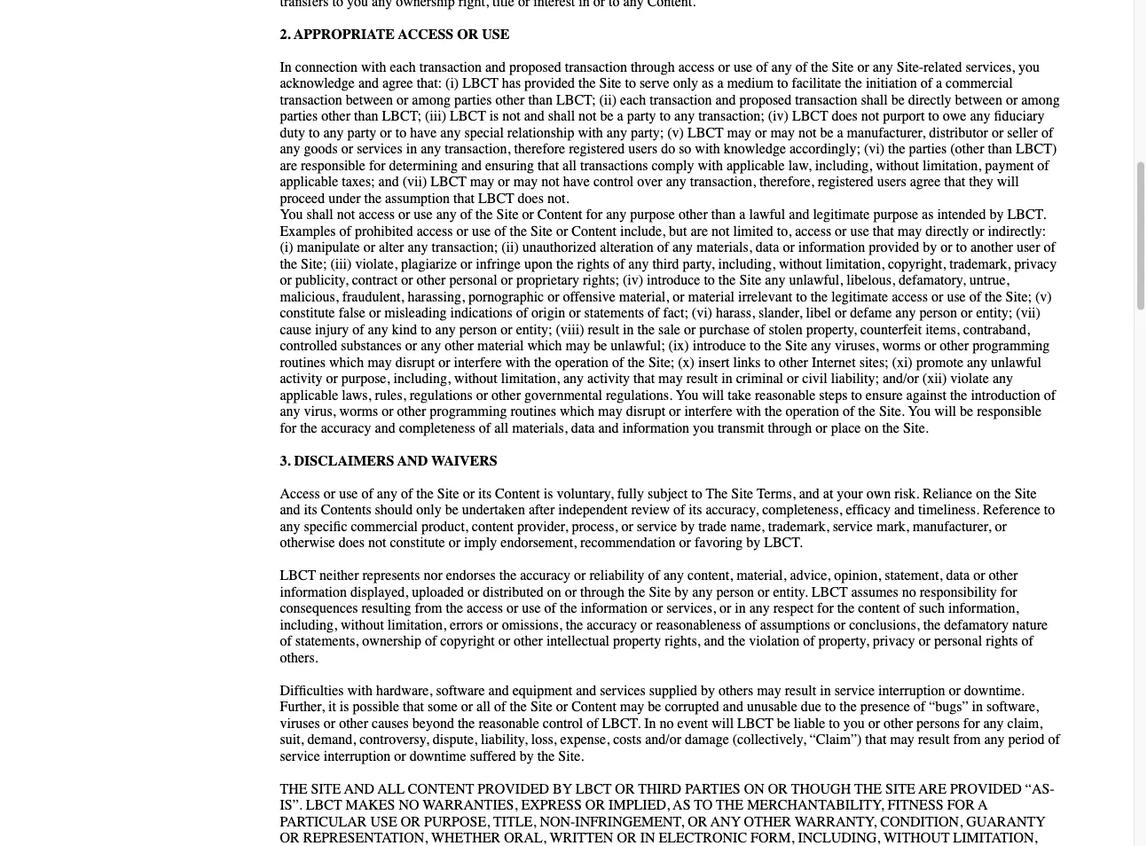 Task type: locate. For each thing, give the bounding box(es) containing it.
0 vertical spatial accuracy
[[321, 420, 372, 436]]

programming up waivers
[[430, 403, 507, 420]]

opinion,
[[835, 568, 882, 584]]

1 vertical spatial lbct.
[[764, 535, 803, 551]]

may up law,
[[771, 124, 795, 141]]

otherwise
[[280, 535, 335, 551]]

1 vertical spatial personal
[[935, 633, 983, 650]]

in
[[641, 830, 656, 847]]

manufacturer,
[[847, 124, 926, 141], [913, 518, 992, 535]]

by up reasonableness
[[675, 584, 689, 601]]

2 site from the left
[[886, 781, 916, 798]]

person
[[920, 305, 958, 321], [460, 321, 497, 338], [717, 584, 755, 601]]

use inside the lbct neither represents nor endorses the accuracy or reliability of any content, material, advice, opinion, statement, data or other information displayed, uploaded or distributed on or through the site by any person or entity. lbct assumes no responsibility for consequences resulting from the access or use of the information or services, or in any respect for the content of such information, including, without limitation, errors or omissions, the accuracy or reasonableness of assumptions or conclusions, the defamatory nature of statements, ownership of copyright or other intellectual property rights, and the violation of property, privacy or personal rights of others.
[[522, 601, 541, 617]]

no inside difficulties with hardware, software and equipment and services supplied by others may result in service interruption or downtime. further, it is possible that some or all of the site or content may be corrupted and unusable due to the presence of "bugs" in software, viruses or other causes beyond the reasonable control of lbct. in no event will lbct be liable to you or other persons for any claim, suit, demand, controversy, dispute, liability, loss, expense, costs and/or damage (collectively, "claim") that may result from any period of service interruption or downtime suffered by the site.
[[660, 715, 674, 732]]

rights inside in connection with each transaction and proposed transaction through access or use of any of the site or any site-related services, you acknowledge and agree that: (i) lbct has provided the site to serve only as a medium to facilitate the initiation of a commercial transaction between or among parties other than lbct; (ii) each transaction and proposed transaction shall be directly between or among parties other than lbct; (iii) lbct is not and shall not be a party to any transaction; (iv) lbct does not purport to owe any fiduciary duty to any party or to have any special relationship with any party; (v) lbct may or may not be a manufacturer, distributor or seller of any goods or services in any transaction, therefore registered users do so with knowledge accordingly; (vi) the parties (other than lbct) are responsible for determining and ensuring that all transactions comply with applicable law, including, without limitation, payment of applicable taxes; and (vii) lbct may or may not have control over any transaction, therefore, registered users agree that they will proceed under the assumption that lbct does not. you shall not access or use any of the site or content for any purpose other than a lawful and legitimate purpose as intended by lbct. examples of prohibited access or use of the site or content include, but are not limited to, access or use that may directly or indirectly: (i) manipulate or alter any transaction; (ii) unauthorized alteration of any materials, data or information provided by or to another user of the site; (iii) violate, plagiarize or infringe upon the rights of any third party, including, without limitation, copyright, trademark, privacy or publicity, contract or other personal or proprietary rights; (iv) introduce to the site any unlawful, libelous, defamatory, untrue, malicious, fraudulent, harassing, pornographic or offensive material, or material irrelevant to the legitimate access or use of the site; (v) constitute false or misleading indications of origin or statements of fact; (vi) harass, slander, libel or defame any person or entity; (vii) cause injury of any kind to any person or entity; (viii) result in the sale or purchase of stolen property, counterfeit items, contraband, controlled substances or any other material which may be unlawful; (ix) introduce to the site any viruses, worms or other programming routines which may disrupt or interfere with the operation of the site; (x) insert links to other internet sites; (xi) promote any unlawful activity or purpose, including, without limitation, any activity that may result in criminal or civil liability; and/or (xii) violate any applicable laws, rules, regulations or other governmental regulations. you will take reasonable steps to ensure against the introduction of any virus, worms or other programming routines which may disrupt or interfere with the operation of the site. you will be responsible for the accuracy and completeness of all materials, data and information you transmit through or place on the site.
[[577, 256, 610, 272]]

purport
[[883, 108, 925, 124]]

0 horizontal spatial privacy
[[873, 633, 916, 650]]

control inside in connection with each transaction and proposed transaction through access or use of any of the site or any site-related services, you acknowledge and agree that: (i) lbct has provided the site to serve only as a medium to facilitate the initiation of a commercial transaction between or among parties other than lbct; (ii) each transaction and proposed transaction shall be directly between or among parties other than lbct; (iii) lbct is not and shall not be a party to any transaction; (iv) lbct does not purport to owe any fiduciary duty to any party or to have any special relationship with any party; (v) lbct may or may not be a manufacturer, distributor or seller of any goods or services in any transaction, therefore registered users do so with knowledge accordingly; (vi) the parties (other than lbct) are responsible for determining and ensuring that all transactions comply with applicable law, including, without limitation, payment of applicable taxes; and (vii) lbct may or may not have control over any transaction, therefore, registered users agree that they will proceed under the assumption that lbct does not. you shall not access or use any of the site or content for any purpose other than a lawful and legitimate purpose as intended by lbct. examples of prohibited access or use of the site or content include, but are not limited to, access or use that may directly or indirectly: (i) manipulate or alter any transaction; (ii) unauthorized alteration of any materials, data or information provided by or to another user of the site; (iii) violate, plagiarize or infringe upon the rights of any third party, including, without limitation, copyright, trademark, privacy or publicity, contract or other personal or proprietary rights; (iv) introduce to the site any unlawful, libelous, defamatory, untrue, malicious, fraudulent, harassing, pornographic or offensive material, or material irrelevant to the legitimate access or use of the site; (v) constitute false or misleading indications of origin or statements of fact; (vi) harass, slander, libel or defame any person or entity; (vii) cause injury of any kind to any person or entity; (viii) result in the sale or purchase of stolen property, counterfeit items, contraband, controlled substances or any other material which may be unlawful; (ix) introduce to the site any viruses, worms or other programming routines which may disrupt or interfere with the operation of the site; (x) insert links to other internet sites; (xi) promote any unlawful activity or purpose, including, without limitation, any activity that may result in criminal or civil liability; and/or (xii) violate any applicable laws, rules, regulations or other governmental regulations. you will take reasonable steps to ensure against the introduction of any virus, worms or other programming routines which may disrupt or interfere with the operation of the site. you will be responsible for the accuracy and completeness of all materials, data and information you transmit through or place on the site.
[[594, 174, 634, 190]]

1 horizontal spatial reasonable
[[755, 387, 816, 403]]

guaranty
[[967, 814, 1046, 830]]

0 horizontal spatial and
[[344, 781, 375, 798]]

lbct. inside in connection with each transaction and proposed transaction through access or use of any of the site or any site-related services, you acknowledge and agree that: (i) lbct has provided the site to serve only as a medium to facilitate the initiation of a commercial transaction between or among parties other than lbct; (ii) each transaction and proposed transaction shall be directly between or among parties other than lbct; (iii) lbct is not and shall not be a party to any transaction; (iv) lbct does not purport to owe any fiduciary duty to any party or to have any special relationship with any party; (v) lbct may or may not be a manufacturer, distributor or seller of any goods or services in any transaction, therefore registered users do so with knowledge accordingly; (vi) the parties (other than lbct) are responsible for determining and ensuring that all transactions comply with applicable law, including, without limitation, payment of applicable taxes; and (vii) lbct may or may not have control over any transaction, therefore, registered users agree that they will proceed under the assumption that lbct does not. you shall not access or use any of the site or content for any purpose other than a lawful and legitimate purpose as intended by lbct. examples of prohibited access or use of the site or content include, but are not limited to, access or use that may directly or indirectly: (i) manipulate or alter any transaction; (ii) unauthorized alteration of any materials, data or information provided by or to another user of the site; (iii) violate, plagiarize or infringe upon the rights of any third party, including, without limitation, copyright, trademark, privacy or publicity, contract or other personal or proprietary rights; (iv) introduce to the site any unlawful, libelous, defamatory, untrue, malicious, fraudulent, harassing, pornographic or offensive material, or material irrelevant to the legitimate access or use of the site; (v) constitute false or misleading indications of origin or statements of fact; (vi) harass, slander, libel or defame any person or entity; (vii) cause injury of any kind to any person or entity; (viii) result in the sale or purchase of stolen property, counterfeit items, contraband, controlled substances or any other material which may be unlawful; (ix) introduce to the site any viruses, worms or other programming routines which may disrupt or interfere with the operation of the site; (x) insert links to other internet sites; (xi) promote any unlawful activity or purpose, including, without limitation, any activity that may result in criminal or civil liability; and/or (xii) violate any applicable laws, rules, regulations or other governmental regulations. you will take reasonable steps to ensure against the introduction of any virus, worms or other programming routines which may disrupt or interfere with the operation of the site. you will be responsible for the accuracy and completeness of all materials, data and information you transmit through or place on the site.
[[1008, 206, 1047, 223]]

including, right law,
[[816, 157, 873, 174]]

registered left party;
[[569, 141, 625, 157]]

include,
[[620, 223, 666, 239]]

not right relationship
[[579, 108, 597, 124]]

1 horizontal spatial its
[[478, 486, 492, 502]]

particular
[[280, 814, 367, 830]]

supplied
[[650, 683, 698, 699]]

in inside the lbct neither represents nor endorses the accuracy or reliability of any content, material, advice, opinion, statement, data or other information displayed, uploaded or distributed on or through the site by any person or entity. lbct assumes no responsibility for consequences resulting from the access or use of the information or services, or in any respect for the content of such information, including, without limitation, errors or omissions, the accuracy or reasonableness of assumptions or conclusions, the defamatory nature of statements, ownership of copyright or other intellectual property rights, and the violation of property, privacy or personal rights of others.
[[735, 601, 746, 617]]

1 vertical spatial use
[[371, 814, 397, 830]]

site.
[[880, 403, 905, 420], [904, 420, 929, 436], [559, 748, 584, 765]]

data inside the lbct neither represents nor endorses the accuracy or reliability of any content, material, advice, opinion, statement, data or other information displayed, uploaded or distributed on or through the site by any person or entity. lbct assumes no responsibility for consequences resulting from the access or use of the information or services, or in any respect for the content of such information, including, without limitation, errors or omissions, the accuracy or reasonableness of assumptions or conclusions, the defamatory nature of statements, ownership of copyright or other intellectual property rights, and the violation of property, privacy or personal rights of others.
[[947, 568, 970, 584]]

site right the
[[732, 486, 754, 502]]

(x)
[[678, 354, 695, 371]]

0 horizontal spatial services,
[[667, 601, 716, 617]]

to up do
[[660, 108, 671, 124]]

material, down third
[[619, 289, 669, 305]]

0 vertical spatial (vii)
[[403, 174, 427, 190]]

0 vertical spatial through
[[631, 59, 675, 75]]

proposed
[[510, 59, 562, 75], [740, 91, 792, 108]]

the up governmental
[[534, 354, 552, 371]]

in right costs
[[645, 715, 656, 732]]

by left "trade"
[[681, 518, 695, 535]]

transaction down the connection
[[280, 91, 342, 108]]

between up the distributor
[[956, 91, 1003, 108]]

is right it
[[340, 699, 349, 715]]

0 vertical spatial does
[[832, 108, 858, 124]]

any down (viii)
[[564, 371, 584, 387]]

a left party;
[[617, 108, 624, 124]]

entity.
[[774, 584, 809, 601]]

0 horizontal spatial as
[[702, 75, 714, 91]]

1 horizontal spatial among
[[1022, 91, 1061, 108]]

result down "bugs"
[[919, 732, 950, 748]]

you up fiduciary
[[1019, 59, 1040, 75]]

0 vertical spatial data
[[756, 239, 780, 256]]

goods
[[304, 141, 338, 157]]

and left "at"
[[800, 486, 820, 502]]

fiduciary
[[995, 108, 1045, 124]]

0 vertical spatial manufacturer,
[[847, 124, 926, 141]]

1 vertical spatial (i)
[[280, 239, 293, 256]]

site. inside difficulties with hardware, software and equipment and services supplied by others may result in service interruption or downtime. further, it is possible that some or all of the site or content may be corrupted and unusable due to the presence of "bugs" in software, viruses or other causes beyond the reasonable control of lbct. in no event will lbct be liable to you or other persons for any claim, suit, demand, controversy, dispute, liability, loss, expense, costs and/or damage (collectively, "claim") that may result from any period of service interruption or downtime suffered by the site.
[[559, 748, 584, 765]]

all
[[563, 157, 577, 174], [495, 420, 509, 436], [477, 699, 491, 715]]

and down regulations. at right top
[[599, 420, 619, 436]]

other up special
[[496, 91, 525, 108]]

of down 3. disclaimers and waivers
[[401, 486, 413, 502]]

(ii) left the "upon"
[[502, 239, 519, 256]]

1 vertical spatial each
[[620, 91, 646, 108]]

0 horizontal spatial does
[[339, 535, 365, 551]]

of down include,
[[613, 256, 625, 272]]

1 vertical spatial and
[[344, 781, 375, 798]]

1 horizontal spatial programming
[[973, 338, 1050, 354]]

2 vertical spatial through
[[581, 584, 625, 601]]

legitimate
[[813, 206, 870, 223], [832, 289, 889, 305]]

property, inside in connection with each transaction and proposed transaction through access or use of any of the site or any site-related services, you acknowledge and agree that: (i) lbct has provided the site to serve only as a medium to facilitate the initiation of a commercial transaction between or among parties other than lbct; (ii) each transaction and proposed transaction shall be directly between or among parties other than lbct; (iii) lbct is not and shall not be a party to any transaction; (iv) lbct does not purport to owe any fiduciary duty to any party or to have any special relationship with any party; (v) lbct may or may not be a manufacturer, distributor or seller of any goods or services in any transaction, therefore registered users do so with knowledge accordingly; (vi) the parties (other than lbct) are responsible for determining and ensuring that all transactions comply with applicable law, including, without limitation, payment of applicable taxes; and (vii) lbct may or may not have control over any transaction, therefore, registered users agree that they will proceed under the assumption that lbct does not. you shall not access or use any of the site or content for any purpose other than a lawful and legitimate purpose as intended by lbct. examples of prohibited access or use of the site or content include, but are not limited to, access or use that may directly or indirectly: (i) manipulate or alter any transaction; (ii) unauthorized alteration of any materials, data or information provided by or to another user of the site; (iii) violate, plagiarize or infringe upon the rights of any third party, including, without limitation, copyright, trademark, privacy or publicity, contract or other personal or proprietary rights; (iv) introduce to the site any unlawful, libelous, defamatory, untrue, malicious, fraudulent, harassing, pornographic or offensive material, or material irrelevant to the legitimate access or use of the site; (v) constitute false or misleading indications of origin or statements of fact; (vi) harass, slander, libel or defame any person or entity; (vii) cause injury of any kind to any person or entity; (viii) result in the sale or purchase of stolen property, counterfeit items, contraband, controlled substances or any other material which may be unlawful; (ix) introduce to the site any viruses, worms or other programming routines which may disrupt or interfere with the operation of the site; (x) insert links to other internet sites; (xi) promote any unlawful activity or purpose, including, without limitation, any activity that may result in criminal or civil liability; and/or (xii) violate any applicable laws, rules, regulations or other governmental regulations. you will take reasonable steps to ensure against the introduction of any virus, worms or other programming routines which may disrupt or interfere with the operation of the site. you will be responsible for the accuracy and completeness of all materials, data and information you transmit through or place on the site.
[[807, 321, 857, 338]]

0 horizontal spatial through
[[581, 584, 625, 601]]

use left facilitate on the top right
[[734, 59, 753, 75]]

responsibility
[[920, 584, 998, 601]]

all up liability,
[[477, 699, 491, 715]]

1 horizontal spatial entity;
[[977, 305, 1013, 321]]

service down your
[[833, 518, 873, 535]]

party right the goods
[[348, 124, 377, 141]]

content up unauthorized
[[538, 206, 583, 223]]

parties
[[454, 91, 492, 108], [280, 108, 318, 124], [910, 141, 947, 157]]

0 horizontal spatial material,
[[619, 289, 669, 305]]

0 horizontal spatial proposed
[[510, 59, 562, 75]]

does down contents
[[339, 535, 365, 551]]

site;
[[301, 256, 327, 272], [1006, 289, 1032, 305], [649, 354, 675, 371]]

1 site from the left
[[311, 781, 341, 798]]

provided up guaranty
[[951, 781, 1022, 798]]

0 vertical spatial programming
[[973, 338, 1050, 354]]

use up infringe
[[472, 223, 491, 239]]

payment
[[986, 157, 1034, 174]]

1 activity from the left
[[280, 371, 323, 387]]

unauthorized
[[523, 239, 597, 256]]

disclaimers
[[294, 453, 395, 469]]

1 vertical spatial interfere
[[685, 403, 733, 420]]

1 vertical spatial (vi)
[[692, 305, 713, 321]]

virus,
[[304, 403, 336, 420]]

reasonableness
[[656, 617, 742, 633]]

any up assumption
[[421, 141, 441, 157]]

from inside difficulties with hardware, software and equipment and services supplied by others may result in service interruption or downtime. further, it is possible that some or all of the site or content may be corrupted and unusable due to the presence of "bugs" in software, viruses or other causes beyond the reasonable control of lbct. in no event will lbct be liable to you or other persons for any claim, suit, demand, controversy, dispute, liability, loss, expense, costs and/or damage (collectively, "claim") that may result from any period of service interruption or downtime suffered by the site.
[[954, 732, 981, 748]]

distributed
[[483, 584, 544, 601]]

0 horizontal spatial (iv)
[[623, 272, 644, 289]]

representation,
[[303, 830, 428, 847]]

beyond
[[413, 715, 454, 732]]

steps
[[820, 387, 848, 403]]

no inside the lbct neither represents nor endorses the accuracy or reliability of any content, material, advice, opinion, statement, data or other information displayed, uploaded or distributed on or through the site by any person or entity. lbct assumes no responsibility for consequences resulting from the access or use of the information or services, or in any respect for the content of such information, including, without limitation, errors or omissions, the accuracy or reasonableness of assumptions or conclusions, the defamatory nature of statements, ownership of copyright or other intellectual property rights, and the violation of property, privacy or personal rights of others.
[[903, 584, 917, 601]]

1 vertical spatial services
[[600, 683, 646, 699]]

introduce
[[647, 272, 701, 289], [693, 338, 747, 354]]

interfere down insert at the right top
[[685, 403, 733, 420]]

including, up others.
[[280, 617, 337, 633]]

other up the information,
[[989, 568, 1019, 584]]

acknowledge
[[280, 75, 355, 91]]

between
[[346, 91, 393, 108], [956, 91, 1003, 108]]

purpose
[[630, 206, 675, 223], [874, 206, 919, 223]]

reasonable inside in connection with each transaction and proposed transaction through access or use of any of the site or any site-related services, you acknowledge and agree that: (i) lbct has provided the site to serve only as a medium to facilitate the initiation of a commercial transaction between or among parties other than lbct; (ii) each transaction and proposed transaction shall be directly between or among parties other than lbct; (iii) lbct is not and shall not be a party to any transaction; (iv) lbct does not purport to owe any fiduciary duty to any party or to have any special relationship with any party; (v) lbct may or may not be a manufacturer, distributor or seller of any goods or services in any transaction, therefore registered users do so with knowledge accordingly; (vi) the parties (other than lbct) are responsible for determining and ensuring that all transactions comply with applicable law, including, without limitation, payment of applicable taxes; and (vii) lbct may or may not have control over any transaction, therefore, registered users agree that they will proceed under the assumption that lbct does not. you shall not access or use any of the site or content for any purpose other than a lawful and legitimate purpose as intended by lbct. examples of prohibited access or use of the site or content include, but are not limited to, access or use that may directly or indirectly: (i) manipulate or alter any transaction; (ii) unauthorized alteration of any materials, data or information provided by or to another user of the site; (iii) violate, plagiarize or infringe upon the rights of any third party, including, without limitation, copyright, trademark, privacy or publicity, contract or other personal or proprietary rights; (iv) introduce to the site any unlawful, libelous, defamatory, untrue, malicious, fraudulent, harassing, pornographic or offensive material, or material irrelevant to the legitimate access or use of the site; (v) constitute false or misleading indications of origin or statements of fact; (vi) harass, slander, libel or defame any person or entity; (vii) cause injury of any kind to any person or entity; (viii) result in the sale or purchase of stolen property, counterfeit items, contraband, controlled substances or any other material which may be unlawful; (ix) introduce to the site any viruses, worms or other programming routines which may disrupt or interfere with the operation of the site; (x) insert links to other internet sites; (xi) promote any unlawful activity or purpose, including, without limitation, any activity that may result in criminal or civil liability; and/or (xii) violate any applicable laws, rules, regulations or other governmental regulations. you will take reasonable steps to ensure against the introduction of any virus, worms or other programming routines which may disrupt or interfere with the operation of the site. you will be responsible for the accuracy and completeness of all materials, data and information you transmit through or place on the site.
[[755, 387, 816, 403]]

0 vertical spatial (v)
[[668, 124, 684, 141]]

shall up therefore
[[548, 108, 575, 124]]

any left period
[[985, 732, 1005, 748]]

worms
[[883, 338, 921, 354], [340, 403, 378, 420]]

is inside difficulties with hardware, software and equipment and services supplied by others may result in service interruption or downtime. further, it is possible that some or all of the site or content may be corrupted and unusable due to the presence of "bugs" in software, viruses or other causes beyond the reasonable control of lbct. in no event will lbct be liable to you or other persons for any claim, suit, demand, controversy, dispute, liability, loss, expense, costs and/or damage (collectively, "claim") that may result from any period of service interruption or downtime suffered by the site.
[[340, 699, 349, 715]]

by inside the lbct neither represents nor endorses the accuracy or reliability of any content, material, advice, opinion, statement, data or other information displayed, uploaded or distributed on or through the site by any person or entity. lbct assumes no responsibility for consequences resulting from the access or use of the information or services, or in any respect for the content of such information, including, without limitation, errors or omissions, the accuracy or reasonableness of assumptions or conclusions, the defamatory nature of statements, ownership of copyright or other intellectual property rights, and the violation of property, privacy or personal rights of others.
[[675, 584, 689, 601]]

accordingly;
[[790, 141, 861, 157]]

1 horizontal spatial registered
[[818, 174, 874, 190]]

property, inside the lbct neither represents nor endorses the accuracy or reliability of any content, material, advice, opinion, statement, data or other information displayed, uploaded or distributed on or through the site by any person or entity. lbct assumes no responsibility for consequences resulting from the access or use of the information or services, or in any respect for the content of such information, including, without limitation, errors or omissions, the accuracy or reasonableness of assumptions or conclusions, the defamatory nature of statements, ownership of copyright or other intellectual property rights, and the violation of property, privacy or personal rights of others.
[[819, 633, 870, 650]]

0 horizontal spatial material
[[478, 338, 524, 354]]

1 horizontal spatial (i)
[[446, 75, 459, 91]]

0 vertical spatial interruption
[[879, 683, 946, 699]]

they
[[970, 174, 994, 190]]

1 purpose from the left
[[630, 206, 675, 223]]

in
[[280, 59, 292, 75], [645, 715, 656, 732]]

any down 3. disclaimers and waivers
[[377, 486, 398, 502]]

0 horizontal spatial shall
[[307, 206, 333, 223]]

1 vertical spatial on
[[977, 486, 991, 502]]

accuracy down reliability
[[587, 617, 637, 633]]

persons
[[917, 715, 960, 732]]

1 horizontal spatial on
[[865, 420, 879, 436]]

parties down acknowledge
[[280, 108, 318, 124]]

may down (ix) on the top right of the page
[[659, 371, 683, 387]]

lbct.
[[1008, 206, 1047, 223], [764, 535, 803, 551], [602, 715, 641, 732]]

the left sale
[[638, 321, 655, 338]]

shall up manipulate
[[307, 206, 333, 223]]

its down waivers
[[478, 486, 492, 502]]

2 horizontal spatial shall
[[861, 91, 888, 108]]

or left 'any'
[[688, 814, 708, 830]]

all inside difficulties with hardware, software and equipment and services supplied by others may result in service interruption or downtime. further, it is possible that some or all of the site or content may be corrupted and unusable due to the presence of "bugs" in software, viruses or other causes beyond the reasonable control of lbct. in no event will lbct be liable to you or other persons for any claim, suit, demand, controversy, dispute, liability, loss, expense, costs and/or damage (collectively, "claim") that may result from any period of service interruption or downtime suffered by the site.
[[477, 699, 491, 715]]

0 horizontal spatial routines
[[280, 354, 326, 371]]

the site and all content provided by lbct or third parties on or though the site are provided "as- is". lbct makes no warranties, express or implied, as to the merchantability, fitness for a particular use or purpose, title, non-infringement, or any other warranty, condition, guaranty or representation, whether oral, written or in electronic form, including, without limitati
[[280, 781, 1055, 847]]

liable
[[794, 715, 826, 732]]

privacy inside the lbct neither represents nor endorses the accuracy or reliability of any content, material, advice, opinion, statement, data or other information displayed, uploaded or distributed on or through the site by any person or entity. lbct assumes no responsibility for consequences resulting from the access or use of the information or services, or in any respect for the content of such information, including, without limitation, errors or omissions, the accuracy or reasonableness of assumptions or conclusions, the defamatory nature of statements, ownership of copyright or other intellectual property rights, and the violation of property, privacy or personal rights of others.
[[873, 633, 916, 650]]

lbct right is".
[[306, 798, 342, 814]]

the right links in the top of the page
[[765, 338, 782, 354]]

accuracy up disclaimers
[[321, 420, 372, 436]]

2 purpose from the left
[[874, 206, 919, 223]]

on inside the lbct neither represents nor endorses the accuracy or reliability of any content, material, advice, opinion, statement, data or other information displayed, uploaded or distributed on or through the site by any person or entity. lbct assumes no responsibility for consequences resulting from the access or use of the information or services, or in any respect for the content of such information, including, without limitation, errors or omissions, the accuracy or reasonableness of assumptions or conclusions, the defamatory nature of statements, ownership of copyright or other intellectual property rights, and the violation of property, privacy or personal rights of others.
[[548, 584, 562, 601]]

endorses
[[446, 568, 496, 584]]

be
[[892, 91, 905, 108], [601, 108, 614, 124], [821, 124, 834, 141], [594, 338, 607, 354], [961, 403, 974, 420], [445, 502, 459, 518], [648, 699, 662, 715], [777, 715, 791, 732]]

1 horizontal spatial no
[[903, 584, 917, 601]]

1 vertical spatial (ii)
[[502, 239, 519, 256]]

irrelevant
[[738, 289, 793, 305]]

0 vertical spatial proposed
[[510, 59, 562, 75]]

1 vertical spatial constitute
[[390, 535, 445, 551]]

and
[[398, 453, 428, 469], [344, 781, 375, 798]]

1 vertical spatial commercial
[[351, 518, 418, 535]]

1 vertical spatial in
[[645, 715, 656, 732]]

site up the "upon"
[[531, 223, 553, 239]]

use inside access or use of any of the site or its content is voluntary, fully subject to the site terms, and at your own risk. reliance on the site and its contents should only be undertaken after independent review of its accuracy, completeness, efficacy and timeliness. reference to any specific commercial product, content provider, process, or service by trade name, trademark, service mark, manufacturer, or otherwise does not constitute or imply endorsement, recommendation or favoring by lbct.
[[339, 486, 358, 502]]

and for disclaimers
[[398, 453, 428, 469]]

of down liability;
[[843, 403, 855, 420]]

0 horizontal spatial on
[[548, 584, 562, 601]]

0 vertical spatial from
[[415, 601, 443, 617]]

0 vertical spatial personal
[[450, 272, 498, 289]]

(i) right that:
[[446, 75, 459, 91]]

purchase
[[700, 321, 750, 338]]

governmental
[[525, 387, 603, 403]]

to left the
[[692, 486, 703, 502]]

among down access
[[412, 91, 451, 108]]

1 vertical spatial you
[[693, 420, 715, 436]]

the right the reliance
[[994, 486, 1012, 502]]

the down the ensure
[[883, 420, 900, 436]]

you inside difficulties with hardware, software and equipment and services supplied by others may result in service interruption or downtime. further, it is possible that some or all of the site or content may be corrupted and unusable due to the presence of "bugs" in software, viruses or other causes beyond the reasonable control of lbct. in no event will lbct be liable to you or other persons for any claim, suit, demand, controversy, dispute, liability, loss, expense, costs and/or damage (collectively, "claim") that may result from any period of service interruption or downtime suffered by the site.
[[844, 715, 865, 732]]

with inside difficulties with hardware, software and equipment and services supplied by others may result in service interruption or downtime. further, it is possible that some or all of the site or content may be corrupted and unusable due to the presence of "bugs" in software, viruses or other causes beyond the reasonable control of lbct. in no event will lbct be liable to you or other persons for any claim, suit, demand, controversy, dispute, liability, loss, expense, costs and/or damage (collectively, "claim") that may result from any period of service interruption or downtime suffered by the site.
[[348, 683, 373, 699]]

not
[[503, 108, 521, 124], [579, 108, 597, 124], [862, 108, 880, 124], [799, 124, 817, 141], [542, 174, 560, 190], [337, 206, 355, 223], [712, 223, 730, 239], [368, 535, 387, 551]]

0 vertical spatial site;
[[301, 256, 327, 272]]

0 horizontal spatial provided
[[525, 75, 575, 91]]

of right period
[[1049, 732, 1061, 748]]

site-
[[897, 59, 924, 75]]

service down viruses on the bottom of the page
[[280, 748, 320, 765]]

commercial inside in connection with each transaction and proposed transaction through access or use of any of the site or any site-related services, you acknowledge and agree that: (i) lbct has provided the site to serve only as a medium to facilitate the initiation of a commercial transaction between or among parties other than lbct; (ii) each transaction and proposed transaction shall be directly between or among parties other than lbct; (iii) lbct is not and shall not be a party to any transaction; (iv) lbct does not purport to owe any fiduciary duty to any party or to have any special relationship with any party; (v) lbct may or may not be a manufacturer, distributor or seller of any goods or services in any transaction, therefore registered users do so with knowledge accordingly; (vi) the parties (other than lbct) are responsible for determining and ensuring that all transactions comply with applicable law, including, without limitation, payment of applicable taxes; and (vii) lbct may or may not have control over any transaction, therefore, registered users agree that they will proceed under the assumption that lbct does not. you shall not access or use any of the site or content for any purpose other than a lawful and legitimate purpose as intended by lbct. examples of prohibited access or use of the site or content include, but are not limited to, access or use that may directly or indirectly: (i) manipulate or alter any transaction; (ii) unauthorized alteration of any materials, data or information provided by or to another user of the site; (iii) violate, plagiarize or infringe upon the rights of any third party, including, without limitation, copyright, trademark, privacy or publicity, contract or other personal or proprietary rights; (iv) introduce to the site any unlawful, libelous, defamatory, untrue, malicious, fraudulent, harassing, pornographic or offensive material, or material irrelevant to the legitimate access or use of the site; (v) constitute false or misleading indications of origin or statements of fact; (vi) harass, slander, libel or defame any person or entity; (vii) cause injury of any kind to any person or entity; (viii) result in the sale or purchase of stolen property, counterfeit items, contraband, controlled substances or any other material which may be unlawful; (ix) introduce to the site any viruses, worms or other programming routines which may disrupt or interfere with the operation of the site; (x) insert links to other internet sites; (xi) promote any unlawful activity or purpose, including, without limitation, any activity that may result in criminal or civil liability; and/or (xii) violate any applicable laws, rules, regulations or other governmental regulations. you will take reasonable steps to ensure against the introduction of any virus, worms or other programming routines which may disrupt or interfere with the operation of the site. you will be responsible for the accuracy and completeness of all materials, data and information you transmit through or place on the site.
[[946, 75, 1013, 91]]

for right persons
[[964, 715, 980, 732]]

1 provided from the left
[[478, 781, 550, 798]]

0 vertical spatial operation
[[555, 354, 609, 371]]

registered down accordingly; on the right top of the page
[[818, 174, 874, 190]]

0 horizontal spatial disrupt
[[396, 354, 435, 371]]

take
[[728, 387, 752, 403]]

1 vertical spatial agree
[[910, 174, 941, 190]]

site left the serve
[[600, 75, 622, 91]]

0 vertical spatial (iii)
[[425, 108, 447, 124]]

services up taxes;
[[357, 141, 403, 157]]

of right the injury
[[353, 321, 364, 338]]

site left initiation
[[832, 59, 854, 75]]

advice,
[[791, 568, 831, 584]]

and/or left (xii)
[[883, 371, 919, 387]]

0 horizontal spatial each
[[390, 59, 416, 75]]

provided up title,
[[478, 781, 550, 798]]

0 horizontal spatial transaction,
[[445, 141, 511, 157]]

in left links in the top of the page
[[722, 371, 733, 387]]

including, inside the lbct neither represents nor endorses the accuracy or reliability of any content, material, advice, opinion, statement, data or other information displayed, uploaded or distributed on or through the site by any person or entity. lbct assumes no responsibility for consequences resulting from the access or use of the information or services, or in any respect for the content of such information, including, without limitation, errors or omissions, the accuracy or reasonableness of assumptions or conclusions, the defamatory nature of statements, ownership of copyright or other intellectual property rights, and the violation of property, privacy or personal rights of others.
[[280, 617, 337, 633]]

1 horizontal spatial responsible
[[977, 403, 1042, 420]]

claim,
[[1008, 715, 1043, 732]]

1 horizontal spatial agree
[[910, 174, 941, 190]]

0 vertical spatial is
[[490, 108, 499, 124]]

1 vertical spatial rights
[[986, 633, 1019, 650]]

services, right related
[[966, 59, 1016, 75]]

1 horizontal spatial privacy
[[1015, 256, 1057, 272]]

duty
[[280, 124, 305, 141]]

transmit
[[718, 420, 765, 436]]

use inside the site and all content provided by lbct or third parties on or though the site are provided "as- is". lbct makes no warranties, express or implied, as to the merchantability, fitness for a particular use or purpose, title, non-infringement, or any other warranty, condition, guaranty or representation, whether oral, written or in electronic form, including, without limitati
[[371, 814, 397, 830]]

fraudulent,
[[342, 289, 404, 305]]

other
[[744, 814, 792, 830]]

site inside the lbct neither represents nor endorses the accuracy or reliability of any content, material, advice, opinion, statement, data or other information displayed, uploaded or distributed on or through the site by any person or entity. lbct assumes no responsibility for consequences resulting from the access or use of the information or services, or in any respect for the content of such information, including, without limitation, errors or omissions, the accuracy or reasonableness of assumptions or conclusions, the defamatory nature of statements, ownership of copyright or other intellectual property rights, and the violation of property, privacy or personal rights of others.
[[649, 584, 671, 601]]

1 vertical spatial property,
[[819, 633, 870, 650]]

does
[[832, 108, 858, 124], [518, 190, 544, 206], [339, 535, 365, 551]]

limitation, down uploaded at the bottom
[[388, 617, 447, 633]]

routines
[[280, 354, 326, 371], [511, 403, 557, 420]]

1 vertical spatial as
[[922, 206, 934, 223]]

registered
[[569, 141, 625, 157], [818, 174, 874, 190]]

0 horizontal spatial are
[[280, 157, 297, 174]]

result
[[588, 321, 620, 338], [687, 371, 718, 387], [785, 683, 817, 699], [919, 732, 950, 748]]

viruses
[[280, 715, 320, 732]]

(v) down user
[[1036, 289, 1052, 305]]

of left but
[[657, 239, 669, 256]]

manufacturer, inside access or use of any of the site or its content is voluntary, fully subject to the site terms, and at your own risk. reliance on the site and its contents should only be undertaken after independent review of its accuracy, completeness, efficacy and timeliness. reference to any specific commercial product, content provider, process, or service by trade name, trademark, service mark, manufacturer, or otherwise does not constitute or imply endorsement, recommendation or favoring by lbct.
[[913, 518, 992, 535]]

person down defamatory,
[[920, 305, 958, 321]]

responsible up under
[[301, 157, 366, 174]]

or right on
[[769, 781, 788, 798]]

(iv) right rights;
[[623, 272, 644, 289]]

causes
[[372, 715, 409, 732]]

and
[[486, 59, 506, 75], [359, 75, 379, 91], [716, 91, 736, 108], [524, 108, 545, 124], [461, 157, 482, 174], [379, 174, 399, 190], [789, 206, 810, 223], [375, 420, 396, 436], [599, 420, 619, 436], [800, 486, 820, 502], [280, 502, 301, 518], [895, 502, 915, 518], [704, 633, 725, 650], [489, 683, 509, 699], [576, 683, 597, 699], [723, 699, 744, 715]]

(vi) down purport
[[865, 141, 885, 157]]

you
[[1019, 59, 1040, 75], [693, 420, 715, 436], [844, 715, 865, 732]]

intellectual
[[547, 633, 610, 650]]

0 horizontal spatial from
[[415, 601, 443, 617]]

than up relationship
[[529, 91, 553, 108]]

1 horizontal spatial and/or
[[883, 371, 919, 387]]

(xii)
[[923, 371, 947, 387]]

0 horizontal spatial control
[[543, 715, 583, 732]]

access inside the lbct neither represents nor endorses the accuracy or reliability of any content, material, advice, opinion, statement, data or other information displayed, uploaded or distributed on or through the site by any person or entity. lbct assumes no responsibility for consequences resulting from the access or use of the information or services, or in any respect for the content of such information, including, without limitation, errors or omissions, the accuracy or reasonableness of assumptions or conclusions, the defamatory nature of statements, ownership of copyright or other intellectual property rights, and the violation of property, privacy or personal rights of others.
[[467, 601, 503, 617]]

1 horizontal spatial all
[[495, 420, 509, 436]]

lbct down facilitate on the top right
[[793, 108, 829, 124]]

by
[[990, 206, 1004, 223], [923, 239, 938, 256], [681, 518, 695, 535], [747, 535, 761, 551], [675, 584, 689, 601], [701, 683, 716, 699], [520, 748, 534, 765]]

of left such
[[904, 601, 916, 617]]

not inside access or use of any of the site or its content is voluntary, fully subject to the site terms, and at your own risk. reliance on the site and its contents should only be undertaken after independent review of its accuracy, completeness, efficacy and timeliness. reference to any specific commercial product, content provider, process, or service by trade name, trademark, service mark, manufacturer, or otherwise does not constitute or imply endorsement, recommendation or favoring by lbct.
[[368, 535, 387, 551]]

use down disclaimers
[[339, 486, 358, 502]]

for right 'respect' at the right bottom of the page
[[818, 601, 834, 617]]

0 vertical spatial only
[[673, 75, 699, 91]]

0 vertical spatial you
[[1019, 59, 1040, 75]]

0 vertical spatial material
[[688, 289, 735, 305]]

form,
[[751, 830, 795, 847]]

responsible down unlawful
[[977, 403, 1042, 420]]

3.
[[280, 453, 291, 469]]

contract
[[352, 272, 398, 289]]

others.
[[280, 650, 318, 666]]

lbct. inside difficulties with hardware, software and equipment and services supplied by others may result in service interruption or downtime. further, it is possible that some or all of the site or content may be corrupted and unusable due to the presence of "bugs" in software, viruses or other causes beyond the reasonable control of lbct. in no event will lbct be liable to you or other persons for any claim, suit, demand, controversy, dispute, liability, loss, expense, costs and/or damage (collectively, "claim") that may result from any period of service interruption or downtime suffered by the site.
[[602, 715, 641, 732]]

express
[[521, 798, 582, 814]]

0 vertical spatial content
[[472, 518, 514, 535]]

1 horizontal spatial disrupt
[[626, 403, 666, 420]]

through inside the lbct neither represents nor endorses the accuracy or reliability of any content, material, advice, opinion, statement, data or other information displayed, uploaded or distributed on or through the site by any person or entity. lbct assumes no responsibility for consequences resulting from the access or use of the information or services, or in any respect for the content of such information, including, without limitation, errors or omissions, the accuracy or reasonableness of assumptions or conclusions, the defamatory nature of statements, ownership of copyright or other intellectual property rights, and the violation of property, privacy or personal rights of others.
[[581, 584, 625, 601]]

publicity,
[[295, 272, 349, 289]]

property,
[[807, 321, 857, 338], [819, 633, 870, 650]]

each up party;
[[620, 91, 646, 108]]

a left medium
[[718, 75, 724, 91]]

directly up copyright, at the top of page
[[926, 223, 970, 239]]

1 between from the left
[[346, 91, 393, 108]]

rights inside the lbct neither represents nor endorses the accuracy or reliability of any content, material, advice, opinion, statement, data or other information displayed, uploaded or distributed on or through the site by any person or entity. lbct assumes no responsibility for consequences resulting from the access or use of the information or services, or in any respect for the content of such information, including, without limitation, errors or omissions, the accuracy or reasonableness of assumptions or conclusions, the defamatory nature of statements, ownership of copyright or other intellectual property rights, and the violation of property, privacy or personal rights of others.
[[986, 633, 1019, 650]]

completeness
[[399, 420, 476, 436]]

other up 3. disclaimers and waivers
[[397, 403, 426, 420]]

are right but
[[691, 223, 708, 239]]

and inside the site and all content provided by lbct or third parties on or though the site are provided "as- is". lbct makes no warranties, express or implied, as to the merchantability, fitness for a particular use or purpose, title, non-infringement, or any other warranty, condition, guaranty or representation, whether oral, written or in electronic form, including, without limitati
[[344, 781, 375, 798]]

1 horizontal spatial each
[[620, 91, 646, 108]]

in inside difficulties with hardware, software and equipment and services supplied by others may result in service interruption or downtime. further, it is possible that some or all of the site or content may be corrupted and unusable due to the presence of "bugs" in software, viruses or other causes beyond the reasonable control of lbct. in no event will lbct be liable to you or other persons for any claim, suit, demand, controversy, dispute, liability, loss, expense, costs and/or damage (collectively, "claim") that may result from any period of service interruption or downtime suffered by the site.
[[645, 715, 656, 732]]

control
[[594, 174, 634, 190], [543, 715, 583, 732]]

commercial up represents
[[351, 518, 418, 535]]

control inside difficulties with hardware, software and equipment and services supplied by others may result in service interruption or downtime. further, it is possible that some or all of the site or content may be corrupted and unusable due to the presence of "bugs" in software, viruses or other causes beyond the reasonable control of lbct. in no event will lbct be liable to you or other persons for any claim, suit, demand, controversy, dispute, liability, loss, expense, costs and/or damage (collectively, "claim") that may result from any period of service interruption or downtime suffered by the site.
[[543, 715, 583, 732]]

1 horizontal spatial through
[[631, 59, 675, 75]]

represents
[[363, 568, 420, 584]]

access down copyright, at the top of page
[[892, 289, 929, 305]]

that:
[[417, 75, 442, 91]]

and for site
[[344, 781, 375, 798]]

accuracy,
[[706, 502, 759, 518]]

substances
[[341, 338, 402, 354]]

0 vertical spatial transaction,
[[445, 141, 511, 157]]

0 horizontal spatial provided
[[478, 781, 550, 798]]

0 vertical spatial materials,
[[697, 239, 753, 256]]

without down displayed,
[[341, 617, 384, 633]]

1 horizontal spatial commercial
[[946, 75, 1013, 91]]

any left the goods
[[280, 141, 301, 157]]

in inside in connection with each transaction and proposed transaction through access or use of any of the site or any site-related services, you acknowledge and agree that: (i) lbct has provided the site to serve only as a medium to facilitate the initiation of a commercial transaction between or among parties other than lbct; (ii) each transaction and proposed transaction shall be directly between or among parties other than lbct; (iii) lbct is not and shall not be a party to any transaction; (iv) lbct does not purport to owe any fiduciary duty to any party or to have any special relationship with any party; (v) lbct may or may not be a manufacturer, distributor or seller of any goods or services in any transaction, therefore registered users do so with knowledge accordingly; (vi) the parties (other than lbct) are responsible for determining and ensuring that all transactions comply with applicable law, including, without limitation, payment of applicable taxes; and (vii) lbct may or may not have control over any transaction, therefore, registered users agree that they will proceed under the assumption that lbct does not. you shall not access or use any of the site or content for any purpose other than a lawful and legitimate purpose as intended by lbct. examples of prohibited access or use of the site or content include, but are not limited to, access or use that may directly or indirectly: (i) manipulate or alter any transaction; (ii) unauthorized alteration of any materials, data or information provided by or to another user of the site; (iii) violate, plagiarize or infringe upon the rights of any third party, including, without limitation, copyright, trademark, privacy or publicity, contract or other personal or proprietary rights; (iv) introduce to the site any unlawful, libelous, defamatory, untrue, malicious, fraudulent, harassing, pornographic or offensive material, or material irrelevant to the legitimate access or use of the site; (v) constitute false or misleading indications of origin or statements of fact; (vi) harass, slander, libel or defame any person or entity; (vii) cause injury of any kind to any person or entity; (viii) result in the sale or purchase of stolen property, counterfeit items, contraband, controlled substances or any other material which may be unlawful; (ix) introduce to the site any viruses, worms or other programming routines which may disrupt or interfere with the operation of the site; (x) insert links to other internet sites; (xi) promote any unlawful activity or purpose, including, without limitation, any activity that may result in criminal or civil liability; and/or (xii) violate any applicable laws, rules, regulations or other governmental regulations. you will take reasonable steps to ensure against the introduction of any virus, worms or other programming routines which may disrupt or interfere with the operation of the site. you will be responsible for the accuracy and completeness of all materials, data and information you transmit through or place on the site.
[[280, 59, 292, 75]]

name,
[[731, 518, 765, 535]]

1 horizontal spatial parties
[[454, 91, 492, 108]]

medium
[[727, 75, 774, 91]]

proceed
[[280, 190, 325, 206]]

material down the indications
[[478, 338, 524, 354]]

content inside difficulties with hardware, software and equipment and services supplied by others may result in service interruption or downtime. further, it is possible that some or all of the site or content may be corrupted and unusable due to the presence of "bugs" in software, viruses or other causes beyond the reasonable control of lbct. in no event will lbct be liable to you or other persons for any claim, suit, demand, controversy, dispute, liability, loss, expense, costs and/or damage (collectively, "claim") that may result from any period of service interruption or downtime suffered by the site.
[[572, 699, 617, 715]]

defamatory,
[[899, 272, 966, 289]]

software
[[436, 683, 485, 699]]



Task type: vqa. For each thing, say whether or not it's contained in the screenshot.
DETAILS associated with first APPOINTMENT "tab" from the bottom
no



Task type: describe. For each thing, give the bounding box(es) containing it.
any up alteration
[[606, 206, 627, 223]]

appropriate
[[294, 26, 395, 42]]

2 vertical spatial site;
[[649, 354, 675, 371]]

a down facilitate on the top right
[[838, 124, 844, 141]]

2 horizontal spatial person
[[920, 305, 958, 321]]

assumption
[[385, 190, 450, 206]]

of down under
[[340, 223, 351, 239]]

1 vertical spatial through
[[768, 420, 813, 436]]

0 horizontal spatial lbct;
[[382, 108, 422, 124]]

material, inside in connection with each transaction and proposed transaction through access or use of any of the site or any site-related services, you acknowledge and agree that: (i) lbct has provided the site to serve only as a medium to facilitate the initiation of a commercial transaction between or among parties other than lbct; (ii) each transaction and proposed transaction shall be directly between or among parties other than lbct; (iii) lbct is not and shall not be a party to any transaction; (iv) lbct does not purport to owe any fiduciary duty to any party or to have any special relationship with any party; (v) lbct may or may not be a manufacturer, distributor or seller of any goods or services in any transaction, therefore registered users do so with knowledge accordingly; (vi) the parties (other than lbct) are responsible for determining and ensuring that all transactions comply with applicable law, including, without limitation, payment of applicable taxes; and (vii) lbct may or may not have control over any transaction, therefore, registered users agree that they will proceed under the assumption that lbct does not. you shall not access or use any of the site or content for any purpose other than a lawful and legitimate purpose as intended by lbct. examples of prohibited access or use of the site or content include, but are not limited to, access or use that may directly or indirectly: (i) manipulate or alter any transaction; (ii) unauthorized alteration of any materials, data or information provided by or to another user of the site; (iii) violate, plagiarize or infringe upon the rights of any third party, including, without limitation, copyright, trademark, privacy or publicity, contract or other personal or proprietary rights; (iv) introduce to the site any unlawful, libelous, defamatory, untrue, malicious, fraudulent, harassing, pornographic or offensive material, or material irrelevant to the legitimate access or use of the site; (v) constitute false or misleading indications of origin or statements of fact; (vi) harass, slander, libel or defame any person or entity; (vii) cause injury of any kind to any person or entity; (viii) result in the sale or purchase of stolen property, counterfeit items, contraband, controlled substances or any other material which may be unlawful; (ix) introduce to the site any viruses, worms or other programming routines which may disrupt or interfere with the operation of the site; (x) insert links to other internet sites; (xi) promote any unlawful activity or purpose, including, without limitation, any activity that may result in criminal or civil liability; and/or (xii) violate any applicable laws, rules, regulations or other governmental regulations. you will take reasonable steps to ensure against the introduction of any virus, worms or other programming routines which may disrupt or interfere with the operation of the site. you will be responsible for the accuracy and completeness of all materials, data and information you transmit through or place on the site.
[[619, 289, 669, 305]]

1 vertical spatial registered
[[818, 174, 874, 190]]

2 horizontal spatial parties
[[910, 141, 947, 157]]

2 horizontal spatial the
[[855, 781, 882, 798]]

1 horizontal spatial data
[[756, 239, 780, 256]]

be down violate
[[961, 403, 974, 420]]

determining
[[389, 157, 458, 174]]

2 between from the left
[[956, 91, 1003, 108]]

process,
[[572, 518, 618, 535]]

1 vertical spatial legitimate
[[832, 289, 889, 305]]

1 vertical spatial routines
[[511, 403, 557, 420]]

use up libelous,
[[851, 223, 870, 239]]

lbct. inside access or use of any of the site or its content is voluntary, fully subject to the site terms, and at your own risk. reliance on the site and its contents should only be undertaken after independent review of its accuracy, completeness, efficacy and timeliness. reference to any specific commercial product, content provider, process, or service by trade name, trademark, service mark, manufacturer, or otherwise does not constitute or imply endorsement, recommendation or favoring by lbct.
[[764, 535, 803, 551]]

site up "product," at bottom left
[[437, 486, 460, 502]]

constitute inside access or use of any of the site or its content is voluntary, fully subject to the site terms, and at your own risk. reliance on the site and its contents should only be undertaken after independent review of its accuracy, completeness, efficacy and timeliness. reference to any specific commercial product, content provider, process, or service by trade name, trademark, service mark, manufacturer, or otherwise does not constitute or imply endorsement, recommendation or favoring by lbct.
[[390, 535, 445, 551]]

of right 'defamatory'
[[1022, 633, 1034, 650]]

services, inside the lbct neither represents nor endorses the accuracy or reliability of any content, material, advice, opinion, statement, data or other information displayed, uploaded or distributed on or through the site by any person or entity. lbct assumes no responsibility for consequences resulting from the access or use of the information or services, or in any respect for the content of such information, including, without limitation, errors or omissions, the accuracy or reasonableness of assumptions or conclusions, the defamatory nature of statements, ownership of copyright or other intellectual property rights, and the violation of property, privacy or personal rights of others.
[[667, 601, 716, 617]]

that right assumption
[[454, 190, 475, 206]]

2 vertical spatial accuracy
[[587, 617, 637, 633]]

should
[[375, 502, 413, 518]]

commercial inside access or use of any of the site or its content is voluntary, fully subject to the site terms, and at your own risk. reliance on the site and its contents should only be undertaken after independent review of its accuracy, completeness, efficacy and timeliness. reference to any specific commercial product, content provider, process, or service by trade name, trademark, service mark, manufacturer, or otherwise does not constitute or imply endorsement, recommendation or favoring by lbct.
[[351, 518, 418, 535]]

trademark, inside access or use of any of the site or its content is voluntary, fully subject to the site terms, and at your own risk. reliance on the site and its contents should only be undertaken after independent review of its accuracy, completeness, efficacy and timeliness. reference to any specific commercial product, content provider, process, or service by trade name, trademark, service mark, manufacturer, or otherwise does not constitute or imply endorsement, recommendation or favoring by lbct.
[[769, 518, 830, 535]]

1 vertical spatial responsible
[[977, 403, 1042, 420]]

1 vertical spatial directly
[[926, 223, 970, 239]]

to up criminal
[[750, 338, 761, 354]]

0 horizontal spatial data
[[571, 420, 595, 436]]

therefore,
[[760, 174, 815, 190]]

that down presence at right
[[866, 732, 887, 748]]

site right the reliance
[[1015, 486, 1037, 502]]

alter
[[379, 239, 404, 256]]

any right alter
[[408, 239, 428, 256]]

suit,
[[280, 732, 304, 748]]

which down origin
[[528, 338, 562, 354]]

to right liable
[[829, 715, 840, 732]]

on inside in connection with each transaction and proposed transaction through access or use of any of the site or any site-related services, you acknowledge and agree that: (i) lbct has provided the site to serve only as a medium to facilitate the initiation of a commercial transaction between or among parties other than lbct; (ii) each transaction and proposed transaction shall be directly between or among parties other than lbct; (iii) lbct is not and shall not be a party to any transaction; (iv) lbct does not purport to owe any fiduciary duty to any party or to have any special relationship with any party; (v) lbct may or may not be a manufacturer, distributor or seller of any goods or services in any transaction, therefore registered users do so with knowledge accordingly; (vi) the parties (other than lbct) are responsible for determining and ensuring that all transactions comply with applicable law, including, without limitation, payment of applicable taxes; and (vii) lbct may or may not have control over any transaction, therefore, registered users agree that they will proceed under the assumption that lbct does not. you shall not access or use any of the site or content for any purpose other than a lawful and legitimate purpose as intended by lbct. examples of prohibited access or use of the site or content include, but are not limited to, access or use that may directly or indirectly: (i) manipulate or alter any transaction; (ii) unauthorized alteration of any materials, data or information provided by or to another user of the site; (iii) violate, plagiarize or infringe upon the rights of any third party, including, without limitation, copyright, trademark, privacy or publicity, contract or other personal or proprietary rights; (iv) introduce to the site any unlawful, libelous, defamatory, untrue, malicious, fraudulent, harassing, pornographic or offensive material, or material irrelevant to the legitimate access or use of the site; (v) constitute false or misleading indications of origin or statements of fact; (vi) harass, slander, libel or defame any person or entity; (vii) cause injury of any kind to any person or entity; (viii) result in the sale or purchase of stolen property, counterfeit items, contraband, controlled substances or any other material which may be unlawful; (ix) introduce to the site any viruses, worms or other programming routines which may disrupt or interfere with the operation of the site; (x) insert links to other internet sites; (xi) promote any unlawful activity or purpose, including, without limitation, any activity that may result in criminal or civil liability; and/or (xii) violate any applicable laws, rules, regulations or other governmental regulations. you will take reasonable steps to ensure against the introduction of any virus, worms or other programming routines which may disrupt or interfere with the operation of the site. you will be responsible for the accuracy and completeness of all materials, data and information you transmit through or place on the site.
[[865, 420, 879, 436]]

is".
[[280, 798, 303, 814]]

content inside access or use of any of the site or its content is voluntary, fully subject to the site terms, and at your own risk. reliance on the site and its contents should only be undertaken after independent review of its accuracy, completeness, efficacy and timeliness. reference to any specific commercial product, content provider, process, or service by trade name, trademark, service mark, manufacturer, or otherwise does not constitute or imply endorsement, recommendation or favoring by lbct.
[[495, 486, 540, 502]]

0 horizontal spatial site;
[[301, 256, 327, 272]]

misleading
[[385, 305, 447, 321]]

waivers
[[431, 453, 498, 469]]

access or use of any of the site or its content is voluntary, fully subject to the site terms, and at your own risk. reliance on the site and its contents should only be undertaken after independent review of its accuracy, completeness, efficacy and timeliness. reference to any specific commercial product, content provider, process, or service by trade name, trademark, service mark, manufacturer, or otherwise does not constitute or imply endorsement, recommendation or favoring by lbct.
[[280, 486, 1056, 551]]

material, inside the lbct neither represents nor endorses the accuracy or reliability of any content, material, advice, opinion, statement, data or other information displayed, uploaded or distributed on or through the site by any person or entity. lbct assumes no responsibility for consequences resulting from the access or use of the information or services, or in any respect for the content of such information, including, without limitation, errors or omissions, the accuracy or reasonableness of assumptions or conclusions, the defamatory nature of statements, ownership of copyright or other intellectual property rights, and the violation of property, privacy or personal rights of others.
[[737, 568, 787, 584]]

sites;
[[860, 354, 889, 371]]

the up property
[[628, 584, 646, 601]]

may down therefore
[[514, 174, 538, 190]]

of right payment at top
[[1038, 157, 1050, 174]]

other up party,
[[679, 206, 708, 223]]

lbct down ensuring
[[478, 190, 515, 206]]

1 horizontal spatial transaction;
[[699, 108, 765, 124]]

will inside difficulties with hardware, software and equipment and services supplied by others may result in service interruption or downtime. further, it is possible that some or all of the site or content may be corrupted and unusable due to the presence of "bugs" in software, viruses or other causes beyond the reasonable control of lbct. in no event will lbct be liable to you or other persons for any claim, suit, demand, controversy, dispute, liability, loss, expense, costs and/or damage (collectively, "claim") that may result from any period of service interruption or downtime suffered by the site.
[[712, 715, 734, 732]]

and/or inside difficulties with hardware, software and equipment and services supplied by others may result in service interruption or downtime. further, it is possible that some or all of the site or content may be corrupted and unusable due to the presence of "bugs" in software, viruses or other causes beyond the reasonable control of lbct. in no event will lbct be liable to you or other persons for any claim, suit, demand, controversy, dispute, liability, loss, expense, costs and/or damage (collectively, "claim") that may result from any period of service interruption or downtime suffered by the site.
[[645, 732, 682, 748]]

0 vertical spatial (iv)
[[769, 108, 789, 124]]

other right it
[[339, 715, 368, 732]]

than right (other
[[988, 141, 1013, 157]]

1 horizontal spatial accuracy
[[520, 568, 571, 584]]

applicable down the goods
[[280, 174, 338, 190]]

any up so
[[675, 108, 695, 124]]

services, inside in connection with each transaction and proposed transaction through access or use of any of the site or any site-related services, you acknowledge and agree that: (i) lbct has provided the site to serve only as a medium to facilitate the initiation of a commercial transaction between or among parties other than lbct; (ii) each transaction and proposed transaction shall be directly between or among parties other than lbct; (iii) lbct is not and shall not be a party to any transaction; (iv) lbct does not purport to owe any fiduciary duty to any party or to have any special relationship with any party; (v) lbct may or may not be a manufacturer, distributor or seller of any goods or services in any transaction, therefore registered users do so with knowledge accordingly; (vi) the parties (other than lbct) are responsible for determining and ensuring that all transactions comply with applicable law, including, without limitation, payment of applicable taxes; and (vii) lbct may or may not have control over any transaction, therefore, registered users agree that they will proceed under the assumption that lbct does not. you shall not access or use any of the site or content for any purpose other than a lawful and legitimate purpose as intended by lbct. examples of prohibited access or use of the site or content include, but are not limited to, access or use that may directly or indirectly: (i) manipulate or alter any transaction; (ii) unauthorized alteration of any materials, data or information provided by or to another user of the site; (iii) violate, plagiarize or infringe upon the rights of any third party, including, without limitation, copyright, trademark, privacy or publicity, contract or other personal or proprietary rights; (iv) introduce to the site any unlawful, libelous, defamatory, untrue, malicious, fraudulent, harassing, pornographic or offensive material, or material irrelevant to the legitimate access or use of the site; (v) constitute false or misleading indications of origin or statements of fact; (vi) harass, slander, libel or defame any person or entity; (vii) cause injury of any kind to any person or entity; (viii) result in the sale or purchase of stolen property, counterfeit items, contraband, controlled substances or any other material which may be unlawful; (ix) introduce to the site any viruses, worms or other programming routines which may disrupt or interfere with the operation of the site; (x) insert links to other internet sites; (xi) promote any unlawful activity or purpose, including, without limitation, any activity that may result in criminal or civil liability; and/or (xii) violate any applicable laws, rules, regulations or other governmental regulations. you will take reasonable steps to ensure against the introduction of any virus, worms or other programming routines which may disrupt or interfere with the operation of the site. you will be responsible for the accuracy and completeness of all materials, data and information you transmit through or place on the site.
[[966, 59, 1016, 75]]

1 vertical spatial programming
[[430, 403, 507, 420]]

and up 3. disclaimers and waivers
[[375, 420, 396, 436]]

assumptions
[[760, 617, 831, 633]]

manufacturer, inside in connection with each transaction and proposed transaction through access or use of any of the site or any site-related services, you acknowledge and agree that: (i) lbct has provided the site to serve only as a medium to facilitate the initiation of a commercial transaction between or among parties other than lbct; (ii) each transaction and proposed transaction shall be directly between or among parties other than lbct; (iii) lbct is not and shall not be a party to any transaction; (iv) lbct does not purport to owe any fiduciary duty to any party or to have any special relationship with any party; (v) lbct may or may not be a manufacturer, distributor or seller of any goods or services in any transaction, therefore registered users do so with knowledge accordingly; (vi) the parties (other than lbct) are responsible for determining and ensuring that all transactions comply with applicable law, including, without limitation, payment of applicable taxes; and (vii) lbct may or may not have control over any transaction, therefore, registered users agree that they will proceed under the assumption that lbct does not. you shall not access or use any of the site or content for any purpose other than a lawful and legitimate purpose as intended by lbct. examples of prohibited access or use of the site or content include, but are not limited to, access or use that may directly or indirectly: (i) manipulate or alter any transaction; (ii) unauthorized alteration of any materials, data or information provided by or to another user of the site; (iii) violate, plagiarize or infringe upon the rights of any third party, including, without limitation, copyright, trademark, privacy or publicity, contract or other personal or proprietary rights; (iv) introduce to the site any unlawful, libelous, defamatory, untrue, malicious, fraudulent, harassing, pornographic or offensive material, or material irrelevant to the legitimate access or use of the site; (v) constitute false or misleading indications of origin or statements of fact; (vi) harass, slander, libel or defame any person or entity; (vii) cause injury of any kind to any person or entity; (viii) result in the sale or purchase of stolen property, counterfeit items, contraband, controlled substances or any other material which may be unlawful; (ix) introduce to the site any viruses, worms or other programming routines which may disrupt or interfere with the operation of the site; (x) insert links to other internet sites; (xi) promote any unlawful activity or purpose, including, without limitation, any activity that may result in criminal or civil liability; and/or (xii) violate any applicable laws, rules, regulations or other governmental regulations. you will take reasonable steps to ensure against the introduction of any virus, worms or other programming routines which may disrupt or interfere with the operation of the site. you will be responsible for the accuracy and completeness of all materials, data and information you transmit through or place on the site.
[[847, 124, 926, 141]]

person inside the lbct neither represents nor endorses the accuracy or reliability of any content, material, advice, opinion, statement, data or other information displayed, uploaded or distributed on or through the site by any person or entity. lbct assumes no responsibility for consequences resulting from the access or use of the information or services, or in any respect for the content of such information, including, without limitation, errors or omissions, the accuracy or reasonableness of assumptions or conclusions, the defamatory nature of statements, ownership of copyright or other intellectual property rights, and the violation of property, privacy or personal rights of others.
[[717, 584, 755, 601]]

promote
[[917, 354, 964, 371]]

without inside the lbct neither represents nor endorses the accuracy or reliability of any content, material, advice, opinion, statement, data or other information displayed, uploaded or distributed on or through the site by any person or entity. lbct assumes no responsibility for consequences resulting from the access or use of the information or services, or in any respect for the content of such information, including, without limitation, errors or omissions, the accuracy or reasonableness of assumptions or conclusions, the defamatory nature of statements, ownership of copyright or other intellectual property rights, and the violation of property, privacy or personal rights of others.
[[341, 617, 384, 633]]

1 vertical spatial operation
[[786, 403, 840, 420]]

of right user
[[1044, 239, 1056, 256]]

indirectly:
[[988, 223, 1047, 239]]

0 horizontal spatial (i)
[[280, 239, 293, 256]]

lawful
[[750, 206, 786, 223]]

lbct right by
[[576, 781, 612, 798]]

the up infringe
[[476, 206, 493, 223]]

result down (ix) on the top right of the page
[[687, 371, 718, 387]]

for right not.
[[586, 206, 603, 223]]

be down the site- at right top
[[892, 91, 905, 108]]

law,
[[789, 157, 812, 174]]

comply
[[652, 157, 695, 174]]

applicable left law,
[[727, 157, 785, 174]]

3. disclaimers and waivers
[[280, 453, 498, 469]]

injury
[[315, 321, 349, 338]]

controlled
[[280, 338, 338, 354]]

rules,
[[375, 387, 406, 403]]

1 horizontal spatial shall
[[548, 108, 575, 124]]

only inside in connection with each transaction and proposed transaction through access or use of any of the site or any site-related services, you acknowledge and agree that: (i) lbct has provided the site to serve only as a medium to facilitate the initiation of a commercial transaction between or among parties other than lbct; (ii) each transaction and proposed transaction shall be directly between or among parties other than lbct; (iii) lbct is not and shall not be a party to any transaction; (iv) lbct does not purport to owe any fiduciary duty to any party or to have any special relationship with any party; (v) lbct may or may not be a manufacturer, distributor or seller of any goods or services in any transaction, therefore registered users do so with knowledge accordingly; (vi) the parties (other than lbct) are responsible for determining and ensuring that all transactions comply with applicable law, including, without limitation, payment of applicable taxes; and (vii) lbct may or may not have control over any transaction, therefore, registered users agree that they will proceed under the assumption that lbct does not. you shall not access or use any of the site or content for any purpose other than a lawful and legitimate purpose as intended by lbct. examples of prohibited access or use of the site or content include, but are not limited to, access or use that may directly or indirectly: (i) manipulate or alter any transaction; (ii) unauthorized alteration of any materials, data or information provided by or to another user of the site; (iii) violate, plagiarize or infringe upon the rights of any third party, including, without limitation, copyright, trademark, privacy or publicity, contract or other personal or proprietary rights; (iv) introduce to the site any unlawful, libelous, defamatory, untrue, malicious, fraudulent, harassing, pornographic or offensive material, or material irrelevant to the legitimate access or use of the site; (v) constitute false or misleading indications of origin or statements of fact; (vi) harass, slander, libel or defame any person or entity; (vii) cause injury of any kind to any person or entity; (viii) result in the sale or purchase of stolen property, counterfeit items, contraband, controlled substances or any other material which may be unlawful; (ix) introduce to the site any viruses, worms or other programming routines which may disrupt or interfere with the operation of the site; (x) insert links to other internet sites; (xi) promote any unlawful activity or purpose, including, without limitation, any activity that may result in criminal or civil liability; and/or (xii) violate any applicable laws, rules, regulations or other governmental regulations. you will take reasonable steps to ensure against the introduction of any virus, worms or other programming routines which may disrupt or interfere with the operation of the site. you will be responsible for the accuracy and completeness of all materials, data and information you transmit through or place on the site.
[[673, 75, 699, 91]]

access
[[398, 26, 454, 42]]

alteration
[[600, 239, 654, 256]]

by
[[553, 781, 573, 798]]

0 horizontal spatial have
[[410, 124, 437, 141]]

from inside the lbct neither represents nor endorses the accuracy or reliability of any content, material, advice, opinion, statement, data or other information displayed, uploaded or distributed on or through the site by any person or entity. lbct assumes no responsibility for consequences resulting from the access or use of the information or services, or in any respect for the content of such information, including, without limitation, errors or omissions, the accuracy or reasonableness of assumptions or conclusions, the defamatory nature of statements, ownership of copyright or other intellectual property rights, and the violation of property, privacy or personal rights of others.
[[415, 601, 443, 617]]

services inside in connection with each transaction and proposed transaction through access or use of any of the site or any site-related services, you acknowledge and agree that: (i) lbct has provided the site to serve only as a medium to facilitate the initiation of a commercial transaction between or among parties other than lbct; (ii) each transaction and proposed transaction shall be directly between or among parties other than lbct; (iii) lbct is not and shall not be a party to any transaction; (iv) lbct does not purport to owe any fiduciary duty to any party or to have any special relationship with any party; (v) lbct may or may not be a manufacturer, distributor or seller of any goods or services in any transaction, therefore registered users do so with knowledge accordingly; (vi) the parties (other than lbct) are responsible for determining and ensuring that all transactions comply with applicable law, including, without limitation, payment of applicable taxes; and (vii) lbct may or may not have control over any transaction, therefore, registered users agree that they will proceed under the assumption that lbct does not. you shall not access or use any of the site or content for any purpose other than a lawful and legitimate purpose as intended by lbct. examples of prohibited access or use of the site or content include, but are not limited to, access or use that may directly or indirectly: (i) manipulate or alter any transaction; (ii) unauthorized alteration of any materials, data or information provided by or to another user of the site; (iii) violate, plagiarize or infringe upon the rights of any third party, including, without limitation, copyright, trademark, privacy or publicity, contract or other personal or proprietary rights; (iv) introduce to the site any unlawful, libelous, defamatory, untrue, malicious, fraudulent, harassing, pornographic or offensive material, or material irrelevant to the legitimate access or use of the site; (v) constitute false or misleading indications of origin or statements of fact; (vi) harass, slander, libel or defame any person or entity; (vii) cause injury of any kind to any person or entity; (viii) result in the sale or purchase of stolen property, counterfeit items, contraband, controlled substances or any other material which may be unlawful; (ix) introduce to the site any viruses, worms or other programming routines which may disrupt or interfere with the operation of the site; (x) insert links to other internet sites; (xi) promote any unlawful activity or purpose, including, without limitation, any activity that may result in criminal or civil liability; and/or (xii) violate any applicable laws, rules, regulations or other governmental regulations. you will take reasonable steps to ensure against the introduction of any virus, worms or other programming routines which may disrupt or interfere with the operation of the site. you will be responsible for the accuracy and completeness of all materials, data and information you transmit through or place on the site.
[[357, 141, 403, 157]]

infringe
[[476, 256, 521, 272]]

assumes
[[852, 584, 899, 601]]

be right (viii)
[[594, 338, 607, 354]]

0 vertical spatial responsible
[[301, 157, 366, 174]]

loss,
[[531, 732, 557, 748]]

of right introduction
[[1044, 387, 1056, 403]]

so
[[679, 141, 692, 157]]

1 horizontal spatial users
[[878, 174, 907, 190]]

of left origin
[[516, 305, 528, 321]]

1 horizontal spatial have
[[563, 174, 590, 190]]

and up knowledge in the right top of the page
[[716, 91, 736, 108]]

site inside difficulties with hardware, software and equipment and services supplied by others may result in service interruption or downtime. further, it is possible that some or all of the site or content may be corrupted and unusable due to the presence of "bugs" in software, viruses or other causes beyond the reasonable control of lbct. in no event will lbct be liable to you or other persons for any claim, suit, demand, controversy, dispute, liability, loss, expense, costs and/or damage (collectively, "claim") that may result from any period of service interruption or downtime suffered by the site.
[[531, 699, 553, 715]]

to right medium
[[778, 75, 789, 91]]

personal inside the lbct neither represents nor endorses the accuracy or reliability of any content, material, advice, opinion, statement, data or other information displayed, uploaded or distributed on or through the site by any person or entity. lbct assumes no responsibility for consequences resulting from the access or use of the information or services, or in any respect for the content of such information, including, without limitation, errors or omissions, the accuracy or reasonableness of assumptions or conclusions, the defamatory nature of statements, ownership of copyright or other intellectual property rights, and the violation of property, privacy or personal rights of others.
[[935, 633, 983, 650]]

1 horizontal spatial (iii)
[[425, 108, 447, 124]]

violate,
[[355, 256, 398, 272]]

1 horizontal spatial interfere
[[685, 403, 733, 420]]

or up written
[[586, 798, 605, 814]]

sale
[[659, 321, 681, 338]]

1 among from the left
[[412, 91, 451, 108]]

be left 'corrupted'
[[648, 699, 662, 715]]

in connection with each transaction and proposed transaction through access or use of any of the site or any site-related services, you acknowledge and agree that: (i) lbct has provided the site to serve only as a medium to facilitate the initiation of a commercial transaction between or among parties other than lbct; (ii) each transaction and proposed transaction shall be directly between or among parties other than lbct; (iii) lbct is not and shall not be a party to any transaction; (iv) lbct does not purport to owe any fiduciary duty to any party or to have any special relationship with any party; (v) lbct may or may not be a manufacturer, distributor or seller of any goods or services in any transaction, therefore registered users do so with knowledge accordingly; (vi) the parties (other than lbct) are responsible for determining and ensuring that all transactions comply with applicable law, including, without limitation, payment of applicable taxes; and (vii) lbct may or may not have control over any transaction, therefore, registered users agree that they will proceed under the assumption that lbct does not. you shall not access or use any of the site or content for any purpose other than a lawful and legitimate purpose as intended by lbct. examples of prohibited access or use of the site or content include, but are not limited to, access or use that may directly or indirectly: (i) manipulate or alter any transaction; (ii) unauthorized alteration of any materials, data or information provided by or to another user of the site; (iii) violate, plagiarize or infringe upon the rights of any third party, including, without limitation, copyright, trademark, privacy or publicity, contract or other personal or proprietary rights; (iv) introduce to the site any unlawful, libelous, defamatory, untrue, malicious, fraudulent, harassing, pornographic or offensive material, or material irrelevant to the legitimate access or use of the site; (v) constitute false or misleading indications of origin or statements of fact; (vi) harass, slander, libel or defame any person or entity; (vii) cause injury of any kind to any person or entity; (viii) result in the sale or purchase of stolen property, counterfeit items, contraband, controlled substances or any other material which may be unlawful; (ix) introduce to the site any viruses, worms or other programming routines which may disrupt or interfere with the operation of the site; (x) insert links to other internet sites; (xi) promote any unlawful activity or purpose, including, without limitation, any activity that may result in criminal or civil liability; and/or (xii) violate any applicable laws, rules, regulations or other governmental regulations. you will take reasonable steps to ensure against the introduction of any virus, worms or other programming routines which may disrupt or interfere with the operation of the site. you will be responsible for the accuracy and completeness of all materials, data and information you transmit through or place on the site.
[[280, 59, 1061, 436]]

accuracy inside in connection with each transaction and proposed transaction through access or use of any of the site or any site-related services, you acknowledge and agree that: (i) lbct has provided the site to serve only as a medium to facilitate the initiation of a commercial transaction between or among parties other than lbct; (ii) each transaction and proposed transaction shall be directly between or among parties other than lbct; (iii) lbct is not and shall not be a party to any transaction; (iv) lbct does not purport to owe any fiduciary duty to any party or to have any special relationship with any party; (v) lbct may or may not be a manufacturer, distributor or seller of any goods or services in any transaction, therefore registered users do so with knowledge accordingly; (vi) the parties (other than lbct) are responsible for determining and ensuring that all transactions comply with applicable law, including, without limitation, payment of applicable taxes; and (vii) lbct may or may not have control over any transaction, therefore, registered users agree that they will proceed under the assumption that lbct does not. you shall not access or use any of the site or content for any purpose other than a lawful and legitimate purpose as intended by lbct. examples of prohibited access or use of the site or content include, but are not limited to, access or use that may directly or indirectly: (i) manipulate or alter any transaction; (ii) unauthorized alteration of any materials, data or information provided by or to another user of the site; (iii) violate, plagiarize or infringe upon the rights of any third party, including, without limitation, copyright, trademark, privacy or publicity, contract or other personal or proprietary rights; (iv) introduce to the site any unlawful, libelous, defamatory, untrue, malicious, fraudulent, harassing, pornographic or offensive material, or material irrelevant to the legitimate access or use of the site; (v) constitute false or misleading indications of origin or statements of fact; (vi) harass, slander, libel or defame any person or entity; (vii) cause injury of any kind to any person or entity; (viii) result in the sale or purchase of stolen property, counterfeit items, contraband, controlled substances or any other material which may be unlawful; (ix) introduce to the site any viruses, worms or other programming routines which may disrupt or interfere with the operation of the site; (x) insert links to other internet sites; (xi) promote any unlawful activity or purpose, including, without limitation, any activity that may result in criminal or civil liability; and/or (xii) violate any applicable laws, rules, regulations or other governmental regulations. you will take reasonable steps to ensure against the introduction of any virus, worms or other programming routines which may disrupt or interfere with the operation of the site. you will be responsible for the accuracy and completeness of all materials, data and information you transmit through or place on the site.
[[321, 420, 372, 436]]

1 vertical spatial materials,
[[512, 420, 568, 436]]

any down libel
[[811, 338, 832, 354]]

lbct right entity.
[[812, 584, 848, 601]]

the up the "upon"
[[510, 223, 527, 239]]

1 horizontal spatial party
[[627, 108, 657, 124]]

0 horizontal spatial parties
[[280, 108, 318, 124]]

to right steps
[[852, 387, 863, 403]]

of right distributed
[[545, 601, 557, 617]]

0 horizontal spatial (ii)
[[502, 239, 519, 256]]

0 horizontal spatial its
[[304, 502, 318, 518]]

the left the serve
[[579, 75, 596, 91]]

for left determining
[[369, 157, 386, 174]]

civil
[[803, 371, 828, 387]]

access right to,
[[796, 223, 832, 239]]

for up 3. on the left of page
[[280, 420, 297, 436]]

0 vertical spatial routines
[[280, 354, 326, 371]]

1 horizontal spatial interruption
[[879, 683, 946, 699]]

on inside access or use of any of the site or its content is voluntary, fully subject to the site terms, and at your own risk. reliance on the site and its contents should only be undertaken after independent review of its accuracy, completeness, efficacy and timeliness. reference to any specific commercial product, content provider, process, or service by trade name, trademark, service mark, manufacturer, or otherwise does not constitute or imply endorsement, recommendation or favoring by lbct.
[[977, 486, 991, 502]]

the right (xii)
[[951, 387, 968, 403]]

lbct neither represents nor endorses the accuracy or reliability of any content, material, advice, opinion, statement, data or other information displayed, uploaded or distributed on or through the site by any person or entity. lbct assumes no responsibility for consequences resulting from the access or use of the information or services, or in any respect for the content of such information, including, without limitation, errors or omissions, the accuracy or reasonableness of assumptions or conclusions, the defamatory nature of statements, ownership of copyright or other intellectual property rights, and the violation of property, privacy or personal rights of others.
[[280, 568, 1048, 666]]

0 vertical spatial are
[[280, 157, 297, 174]]

of right review
[[674, 502, 686, 518]]

0 vertical spatial registered
[[569, 141, 625, 157]]

contents
[[321, 502, 372, 518]]

0 vertical spatial introduce
[[647, 272, 701, 289]]

offensive
[[563, 289, 616, 305]]

defame
[[851, 305, 892, 321]]

such
[[919, 601, 945, 617]]

not down has at the top of page
[[503, 108, 521, 124]]

1 vertical spatial provided
[[869, 239, 920, 256]]

site up 'harass,'
[[740, 272, 762, 289]]

0 horizontal spatial you
[[280, 206, 303, 223]]

2 horizontal spatial you
[[909, 403, 931, 420]]

in left sale
[[623, 321, 634, 338]]

unusable
[[747, 699, 798, 715]]

2 horizontal spatial all
[[563, 157, 577, 174]]

lbct inside difficulties with hardware, software and equipment and services supplied by others may result in service interruption or downtime. further, it is possible that some or all of the site or content may be corrupted and unusable due to the presence of "bugs" in software, viruses or other causes beyond the reasonable control of lbct. in no event will lbct be liable to you or other persons for any claim, suit, demand, controversy, dispute, liability, loss, expense, costs and/or damage (collectively, "claim") that may result from any period of service interruption or downtime suffered by the site.
[[738, 715, 774, 732]]

any right violate
[[993, 371, 1014, 387]]

limitation, down (viii)
[[501, 371, 560, 387]]

to left the serve
[[625, 75, 636, 91]]

lbct)
[[1016, 141, 1057, 157]]

under
[[329, 190, 361, 206]]

may down statements
[[566, 338, 590, 354]]

of right assumption
[[460, 206, 472, 223]]

that down unlawful;
[[634, 371, 655, 387]]

0 vertical spatial directly
[[909, 91, 952, 108]]

connection
[[295, 59, 358, 75]]

0 horizontal spatial (v)
[[668, 124, 684, 141]]

1 horizontal spatial use
[[482, 26, 510, 42]]

introduction
[[972, 387, 1041, 403]]

may down unlawful;
[[598, 403, 623, 420]]

of up contraband,
[[970, 289, 982, 305]]

content inside the lbct neither represents nor endorses the accuracy or reliability of any content, material, advice, opinion, statement, data or other information displayed, uploaded or distributed on or through the site by any person or entity. lbct assumes no responsibility for consequences resulting from the access or use of the information or services, or in any respect for the content of such information, including, without limitation, errors or omissions, the accuracy or reasonableness of assumptions or conclusions, the defamatory nature of statements, ownership of copyright or other intellectual property rights, and the violation of property, privacy or personal rights of others.
[[859, 601, 900, 617]]

2 provided from the left
[[951, 781, 1022, 798]]

any up reasonableness
[[693, 584, 713, 601]]

1 vertical spatial site;
[[1006, 289, 1032, 305]]

0 horizontal spatial the
[[280, 781, 308, 798]]

is inside access or use of any of the site or its content is voluntary, fully subject to the site terms, and at your own risk. reliance on the site and its contents should only be undertaken after independent review of its accuracy, completeness, efficacy and timeliness. reference to any specific commercial product, content provider, process, or service by trade name, trademark, service mark, manufacturer, or otherwise does not constitute or imply endorsement, recommendation or favoring by lbct.
[[544, 486, 553, 502]]

0 vertical spatial users
[[629, 141, 658, 157]]

of left facilitate on the top right
[[757, 59, 768, 75]]

or down is".
[[280, 830, 300, 847]]

reliability
[[590, 568, 645, 584]]

criminal
[[736, 371, 784, 387]]

hardware,
[[376, 683, 433, 699]]

0 horizontal spatial worms
[[340, 403, 378, 420]]

any
[[711, 814, 741, 830]]

1 vertical spatial transaction;
[[432, 239, 498, 256]]

party;
[[631, 124, 664, 141]]

without down purport
[[876, 157, 920, 174]]

and inside the lbct neither represents nor endorses the accuracy or reliability of any content, material, advice, opinion, statement, data or other information displayed, uploaded or distributed on or through the site by any person or entity. lbct assumes no responsibility for consequences resulting from the access or use of the information or services, or in any respect for the content of such information, including, without limitation, errors or omissions, the accuracy or reasonableness of assumptions or conclusions, the defamatory nature of statements, ownership of copyright or other intellectual property rights, and the violation of property, privacy or personal rights of others.
[[704, 633, 725, 650]]

0 horizontal spatial person
[[460, 321, 497, 338]]

but
[[669, 223, 688, 239]]

period
[[1009, 732, 1045, 748]]

1 vertical spatial (v)
[[1036, 289, 1052, 305]]

any left kind
[[368, 321, 389, 338]]

and down special
[[461, 157, 482, 174]]

0 vertical spatial legitimate
[[813, 206, 870, 223]]

any left content,
[[664, 568, 684, 584]]

proprietary
[[517, 272, 580, 289]]

costs
[[614, 732, 642, 748]]

services inside difficulties with hardware, software and equipment and services supplied by others may result in service interruption or downtime. further, it is possible that some or all of the site or content may be corrupted and unusable due to the presence of "bugs" in software, viruses or other causes beyond the reasonable control of lbct. in no event will lbct be liable to you or other persons for any claim, suit, demand, controversy, dispute, liability, loss, expense, costs and/or damage (collectively, "claim") that may result from any period of service interruption or downtime suffered by the site.
[[600, 683, 646, 699]]

1 vertical spatial introduce
[[693, 338, 747, 354]]

of left costs
[[587, 715, 599, 732]]

reasonable inside difficulties with hardware, software and equipment and services supplied by others may result in service interruption or downtime. further, it is possible that some or all of the site or content may be corrupted and unusable due to the presence of "bugs" in software, viruses or other causes beyond the reasonable control of lbct. in no event will lbct be liable to you or other persons for any claim, suit, demand, controversy, dispute, liability, loss, expense, costs and/or damage (collectively, "claim") that may result from any period of service interruption or downtime suffered by the site.
[[479, 715, 540, 732]]

efficacy
[[846, 502, 891, 518]]

only inside access or use of any of the site or its content is voluntary, fully subject to the site terms, and at your own risk. reliance on the site and its contents should only be undertaken after independent review of its accuracy, completeness, efficacy and timeliness. reference to any specific commercial product, content provider, process, or service by trade name, trademark, service mark, manufacturer, or otherwise does not constitute or imply endorsement, recommendation or favoring by lbct.
[[417, 502, 442, 518]]

other left governmental
[[492, 387, 521, 403]]

the up contraband,
[[985, 289, 1003, 305]]

any left special
[[441, 124, 461, 141]]

content inside access or use of any of the site or its content is voluntary, fully subject to the site terms, and at your own risk. reliance on the site and its contents should only be undertaken after independent review of its accuracy, completeness, efficacy and timeliness. reference to any specific commercial product, content provider, process, or service by trade name, trademark, service mark, manufacturer, or otherwise does not constitute or imply endorsement, recommendation or favoring by lbct.
[[472, 518, 514, 535]]

1 horizontal spatial the
[[717, 798, 744, 814]]

transaction left the serve
[[565, 59, 628, 75]]

neither
[[320, 568, 359, 584]]

be left party;
[[601, 108, 614, 124]]

difficulties
[[280, 683, 344, 699]]

to right links in the top of the page
[[765, 354, 776, 371]]

"bugs"
[[930, 699, 969, 715]]

and/or inside in connection with each transaction and proposed transaction through access or use of any of the site or any site-related services, you acknowledge and agree that: (i) lbct has provided the site to serve only as a medium to facilitate the initiation of a commercial transaction between or among parties other than lbct; (ii) each transaction and proposed transaction shall be directly between or among parties other than lbct; (iii) lbct is not and shall not be a party to any transaction; (iv) lbct does not purport to owe any fiduciary duty to any party or to have any special relationship with any party; (v) lbct may or may not be a manufacturer, distributor or seller of any goods or services in any transaction, therefore registered users do so with knowledge accordingly; (vi) the parties (other than lbct) are responsible for determining and ensuring that all transactions comply with applicable law, including, without limitation, payment of applicable taxes; and (vii) lbct may or may not have control over any transaction, therefore, registered users agree that they will proceed under the assumption that lbct does not. you shall not access or use any of the site or content for any purpose other than a lawful and legitimate purpose as intended by lbct. examples of prohibited access or use of the site or content include, but are not limited to, access or use that may directly or indirectly: (i) manipulate or alter any transaction; (ii) unauthorized alteration of any materials, data or information provided by or to another user of the site; (iii) violate, plagiarize or infringe upon the rights of any third party, including, without limitation, copyright, trademark, privacy or publicity, contract or other personal or proprietary rights; (iv) introduce to the site any unlawful, libelous, defamatory, untrue, malicious, fraudulent, harassing, pornographic or offensive material, or material irrelevant to the legitimate access or use of the site; (v) constitute false or misleading indications of origin or statements of fact; (vi) harass, slander, libel or defame any person or entity; (vii) cause injury of any kind to any person or entity; (viii) result in the sale or purchase of stolen property, counterfeit items, contraband, controlled substances or any other material which may be unlawful; (ix) introduce to the site any viruses, worms or other programming routines which may disrupt or interfere with the operation of the site; (x) insert links to other internet sites; (xi) promote any unlawful activity or purpose, including, without limitation, any activity that may result in criminal or civil liability; and/or (xii) violate any applicable laws, rules, regulations or other governmental regulations. you will take reasonable steps to ensure against the introduction of any virus, worms or other programming routines which may disrupt or interfere with the operation of the site. you will be responsible for the accuracy and completeness of all materials, data and information you transmit through or place on the site.
[[883, 371, 919, 387]]

1 horizontal spatial are
[[691, 223, 708, 239]]

warranty,
[[795, 814, 877, 830]]

trademark, inside in connection with each transaction and proposed transaction through access or use of any of the site or any site-related services, you acknowledge and agree that: (i) lbct has provided the site to serve only as a medium to facilitate the initiation of a commercial transaction between or among parties other than lbct; (ii) each transaction and proposed transaction shall be directly between or among parties other than lbct; (iii) lbct is not and shall not be a party to any transaction; (iv) lbct does not purport to owe any fiduciary duty to any party or to have any special relationship with any party; (v) lbct may or may not be a manufacturer, distributor or seller of any goods or services in any transaction, therefore registered users do so with knowledge accordingly; (vi) the parties (other than lbct) are responsible for determining and ensuring that all transactions comply with applicable law, including, without limitation, payment of applicable taxes; and (vii) lbct may or may not have control over any transaction, therefore, registered users agree that they will proceed under the assumption that lbct does not. you shall not access or use any of the site or content for any purpose other than a lawful and legitimate purpose as intended by lbct. examples of prohibited access or use of the site or content include, but are not limited to, access or use that may directly or indirectly: (i) manipulate or alter any transaction; (ii) unauthorized alteration of any materials, data or information provided by or to another user of the site; (iii) violate, plagiarize or infringe upon the rights of any third party, including, without limitation, copyright, trademark, privacy or publicity, contract or other personal or proprietary rights; (iv) introduce to the site any unlawful, libelous, defamatory, untrue, malicious, fraudulent, harassing, pornographic or offensive material, or material irrelevant to the legitimate access or use of the site; (v) constitute false or misleading indications of origin or statements of fact; (vi) harass, slander, libel or defame any person or entity; (vii) cause injury of any kind to any person or entity; (viii) result in the sale or purchase of stolen property, counterfeit items, contraband, controlled substances or any other material which may be unlawful; (ix) introduce to the site any viruses, worms or other programming routines which may disrupt or interfere with the operation of the site; (x) insert links to other internet sites; (xi) promote any unlawful activity or purpose, including, without limitation, any activity that may result in criminal or civil liability; and/or (xii) violate any applicable laws, rules, regulations or other governmental regulations. you will take reasonable steps to ensure against the introduction of any virus, worms or other programming routines which may disrupt or interfere with the operation of the site. you will be responsible for the accuracy and completeness of all materials, data and information you transmit through or place on the site.
[[950, 256, 1011, 272]]

constitute inside in connection with each transaction and proposed transaction through access or use of any of the site or any site-related services, you acknowledge and agree that: (i) lbct has provided the site to serve only as a medium to facilitate the initiation of a commercial transaction between or among parties other than lbct; (ii) each transaction and proposed transaction shall be directly between or among parties other than lbct; (iii) lbct is not and shall not be a party to any transaction; (iv) lbct does not purport to owe any fiduciary duty to any party or to have any special relationship with any party; (v) lbct may or may not be a manufacturer, distributor or seller of any goods or services in any transaction, therefore registered users do so with knowledge accordingly; (vi) the parties (other than lbct) are responsible for determining and ensuring that all transactions comply with applicable law, including, without limitation, payment of applicable taxes; and (vii) lbct may or may not have control over any transaction, therefore, registered users agree that they will proceed under the assumption that lbct does not. you shall not access or use any of the site or content for any purpose other than a lawful and legitimate purpose as intended by lbct. examples of prohibited access or use of the site or content include, but are not limited to, access or use that may directly or indirectly: (i) manipulate or alter any transaction; (ii) unauthorized alteration of any materials, data or information provided by or to another user of the site; (iii) violate, plagiarize or infringe upon the rights of any third party, including, without limitation, copyright, trademark, privacy or publicity, contract or other personal or proprietary rights; (iv) introduce to the site any unlawful, libelous, defamatory, untrue, malicious, fraudulent, harassing, pornographic or offensive material, or material irrelevant to the legitimate access or use of the site; (v) constitute false or misleading indications of origin or statements of fact; (vi) harass, slander, libel or defame any person or entity; (vii) cause injury of any kind to any person or entity; (viii) result in the sale or purchase of stolen property, counterfeit items, contraband, controlled substances or any other material which may be unlawful; (ix) introduce to the site any viruses, worms or other programming routines which may disrupt or interfere with the operation of the site; (x) insert links to other internet sites; (xi) promote any unlawful activity or purpose, including, without limitation, any activity that may result in criminal or civil liability; and/or (xii) violate any applicable laws, rules, regulations or other governmental regulations. you will take reasonable steps to ensure against the introduction of any virus, worms or other programming routines which may disrupt or interfere with the operation of the site. you will be responsible for the accuracy and completeness of all materials, data and information you transmit through or place on the site.
[[280, 305, 335, 321]]

1 vertical spatial all
[[495, 420, 509, 436]]

1 vertical spatial interruption
[[324, 748, 391, 765]]

any right owe
[[971, 108, 991, 124]]

harassing,
[[408, 289, 465, 305]]

2 horizontal spatial its
[[689, 502, 703, 518]]

access right the serve
[[679, 59, 715, 75]]

by up the another
[[990, 206, 1004, 223]]

presence
[[861, 699, 911, 715]]

0 horizontal spatial interfere
[[454, 354, 502, 371]]

facilitate
[[792, 75, 842, 91]]

not.
[[548, 190, 569, 206]]

review
[[632, 502, 670, 518]]

privacy inside in connection with each transaction and proposed transaction through access or use of any of the site or any site-related services, you acknowledge and agree that: (i) lbct has provided the site to serve only as a medium to facilitate the initiation of a commercial transaction between or among parties other than lbct; (ii) each transaction and proposed transaction shall be directly between or among parties other than lbct; (iii) lbct is not and shall not be a party to any transaction; (iv) lbct does not purport to owe any fiduciary duty to any party or to have any special relationship with any party; (v) lbct may or may not be a manufacturer, distributor or seller of any goods or services in any transaction, therefore registered users do so with knowledge accordingly; (vi) the parties (other than lbct) are responsible for determining and ensuring that all transactions comply with applicable law, including, without limitation, payment of applicable taxes; and (vii) lbct may or may not have control over any transaction, therefore, registered users agree that they will proceed under the assumption that lbct does not. you shall not access or use any of the site or content for any purpose other than a lawful and legitimate purpose as intended by lbct. examples of prohibited access or use of the site or content include, but are not limited to, access or use that may directly or indirectly: (i) manipulate or alter any transaction; (ii) unauthorized alteration of any materials, data or information provided by or to another user of the site; (iii) violate, plagiarize or infringe upon the rights of any third party, including, without limitation, copyright, trademark, privacy or publicity, contract or other personal or proprietary rights; (iv) introduce to the site any unlawful, libelous, defamatory, untrue, malicious, fraudulent, harassing, pornographic or offensive material, or material irrelevant to the legitimate access or use of the site; (v) constitute false or misleading indications of origin or statements of fact; (vi) harass, slander, libel or defame any person or entity; (vii) cause injury of any kind to any person or entity; (viii) result in the sale or purchase of stolen property, counterfeit items, contraband, controlled substances or any other material which may be unlawful; (ix) introduce to the site any viruses, worms or other programming routines which may disrupt or interfere with the operation of the site; (x) insert links to other internet sites; (xi) promote any unlawful activity or purpose, including, without limitation, any activity that may result in criminal or civil liability; and/or (xii) violate any applicable laws, rules, regulations or other governmental regulations. you will take reasonable steps to ensure against the introduction of any virus, worms or other programming routines which may disrupt or interfere with the operation of the site. you will be responsible for the accuracy and completeness of all materials, data and information you transmit through or place on the site.
[[1015, 256, 1057, 272]]

0 horizontal spatial you
[[693, 420, 715, 436]]

all
[[378, 781, 405, 798]]

lbct right do
[[688, 124, 724, 141]]

the up disclaimers
[[300, 420, 318, 436]]

malicious,
[[280, 289, 339, 305]]

be inside access or use of any of the site or its content is voluntary, fully subject to the site terms, and at your own risk. reliance on the site and its contents should only be undertaken after independent review of its accuracy, completeness, efficacy and timeliness. reference to any specific commercial product, content provider, process, or service by trade name, trademark, service mark, manufacturer, or otherwise does not constitute or imply endorsement, recommendation or favoring by lbct.
[[445, 502, 459, 518]]

event
[[678, 715, 709, 732]]

1 horizontal spatial (ii)
[[600, 91, 617, 108]]

1 horizontal spatial lbct;
[[557, 91, 596, 108]]

by right favoring
[[747, 535, 761, 551]]

of left "bugs"
[[914, 699, 926, 715]]

a right the site- at right top
[[937, 75, 943, 91]]

examples
[[280, 223, 336, 239]]

imply
[[464, 535, 497, 551]]

completeness,
[[763, 502, 843, 518]]

and right lawful
[[789, 206, 810, 223]]

2 among from the left
[[1022, 91, 1061, 108]]

1 vertical spatial (iv)
[[623, 272, 644, 289]]

ownership
[[363, 633, 422, 650]]

1 horizontal spatial proposed
[[740, 91, 792, 108]]

transactions
[[581, 157, 648, 174]]

be down facilitate on the top right
[[821, 124, 834, 141]]

personal inside in connection with each transaction and proposed transaction through access or use of any of the site or any site-related services, you acknowledge and agree that: (i) lbct has provided the site to serve only as a medium to facilitate the initiation of a commercial transaction between or among parties other than lbct; (ii) each transaction and proposed transaction shall be directly between or among parties other than lbct; (iii) lbct is not and shall not be a party to any transaction; (iv) lbct does not purport to owe any fiduciary duty to any party or to have any special relationship with any party; (v) lbct may or may not be a manufacturer, distributor or seller of any goods or services in any transaction, therefore registered users do so with knowledge accordingly; (vi) the parties (other than lbct) are responsible for determining and ensuring that all transactions comply with applicable law, including, without limitation, payment of applicable taxes; and (vii) lbct may or may not have control over any transaction, therefore, registered users agree that they will proceed under the assumption that lbct does not. you shall not access or use any of the site or content for any purpose other than a lawful and legitimate purpose as intended by lbct. examples of prohibited access or use of the site or content include, but are not limited to, access or use that may directly or indirectly: (i) manipulate or alter any transaction; (ii) unauthorized alteration of any materials, data or information provided by or to another user of the site; (iii) violate, plagiarize or infringe upon the rights of any third party, including, without limitation, copyright, trademark, privacy or publicity, contract or other personal or proprietary rights; (iv) introduce to the site any unlawful, libelous, defamatory, untrue, malicious, fraudulent, harassing, pornographic or offensive material, or material irrelevant to the legitimate access or use of the site; (v) constitute false or misleading indications of origin or statements of fact; (vi) harass, slander, libel or defame any person or entity; (vii) cause injury of any kind to any person or entity; (viii) result in the sale or purchase of stolen property, counterfeit items, contraband, controlled substances or any other material which may be unlawful; (ix) introduce to the site any viruses, worms or other programming routines which may disrupt or interfere with the operation of the site; (x) insert links to other internet sites; (xi) promote any unlawful activity or purpose, including, without limitation, any activity that may result in criminal or civil liability; and/or (xii) violate any applicable laws, rules, regulations or other governmental regulations. you will take reasonable steps to ensure against the introduction of any virus, worms or other programming routines which may disrupt or interfere with the operation of the site. you will be responsible for the accuracy and completeness of all materials, data and information you transmit through or place on the site.
[[450, 272, 498, 289]]

2 activity from the left
[[588, 371, 630, 387]]

0 vertical spatial (vi)
[[865, 141, 885, 157]]

1 vertical spatial does
[[518, 190, 544, 206]]

does inside access or use of any of the site or its content is voluntary, fully subject to the site terms, and at your own risk. reliance on the site and its contents should only be undertaken after independent review of its accuracy, completeness, efficacy and timeliness. reference to any specific commercial product, content provider, process, or service by trade name, trademark, service mark, manufacturer, or otherwise does not constitute or imply endorsement, recommendation or favoring by lbct.
[[339, 535, 365, 551]]

ensure
[[866, 387, 903, 403]]

(xi)
[[893, 354, 913, 371]]

1 horizontal spatial (vii)
[[1017, 305, 1041, 321]]

demand,
[[308, 732, 356, 748]]

1 horizontal spatial you
[[676, 387, 699, 403]]

of left the statements, at the bottom left
[[280, 633, 292, 650]]

due
[[801, 699, 822, 715]]

expense,
[[561, 732, 610, 748]]

and right the connection
[[359, 75, 379, 91]]

any up knowledge in the right top of the page
[[772, 59, 792, 75]]

0 vertical spatial worms
[[883, 338, 921, 354]]

service right due
[[835, 683, 875, 699]]

than left lawful
[[712, 206, 736, 223]]

software,
[[987, 699, 1040, 715]]

for inside difficulties with hardware, software and equipment and services supplied by others may result in service interruption or downtime. further, it is possible that some or all of the site or content may be corrupted and unusable due to the presence of "bugs" in software, viruses or other causes beyond the reasonable control of lbct. in no event will lbct be liable to you or other persons for any claim, suit, demand, controversy, dispute, liability, loss, expense, costs and/or damage (collectively, "claim") that may result from any period of service interruption or downtime suffered by the site.
[[964, 715, 980, 732]]

the right endorses
[[500, 568, 517, 584]]

0 horizontal spatial party
[[348, 124, 377, 141]]

upon
[[525, 256, 553, 272]]

is inside in connection with each transaction and proposed transaction through access or use of any of the site or any site-related services, you acknowledge and agree that: (i) lbct has provided the site to serve only as a medium to facilitate the initiation of a commercial transaction between or among parties other than lbct; (ii) each transaction and proposed transaction shall be directly between or among parties other than lbct; (iii) lbct is not and shall not be a party to any transaction; (iv) lbct does not purport to owe any fiduciary duty to any party or to have any special relationship with any party; (v) lbct may or may not be a manufacturer, distributor or seller of any goods or services in any transaction, therefore registered users do so with knowledge accordingly; (vi) the parties (other than lbct) are responsible for determining and ensuring that all transactions comply with applicable law, including, without limitation, payment of applicable taxes; and (vii) lbct may or may not have control over any transaction, therefore, registered users agree that they will proceed under the assumption that lbct does not. you shall not access or use any of the site or content for any purpose other than a lawful and legitimate purpose as intended by lbct. examples of prohibited access or use of the site or content include, but are not limited to, access or use that may directly or indirectly: (i) manipulate or alter any transaction; (ii) unauthorized alteration of any materials, data or information provided by or to another user of the site; (iii) violate, plagiarize or infringe upon the rights of any third party, including, without limitation, copyright, trademark, privacy or publicity, contract or other personal or proprietary rights; (iv) introduce to the site any unlawful, libelous, defamatory, untrue, malicious, fraudulent, harassing, pornographic or offensive material, or material irrelevant to the legitimate access or use of the site; (v) constitute false or misleading indications of origin or statements of fact; (vi) harass, slander, libel or defame any person or entity; (vii) cause injury of any kind to any person or entity; (viii) result in the sale or purchase of stolen property, counterfeit items, contraband, controlled substances or any other material which may be unlawful; (ix) introduce to the site any viruses, worms or other programming routines which may disrupt or interfere with the operation of the site; (x) insert links to other internet sites; (xi) promote any unlawful activity or purpose, including, without limitation, any activity that may result in criminal or civil liability; and/or (xii) violate any applicable laws, rules, regulations or other governmental regulations. you will take reasonable steps to ensure against the introduction of any virus, worms or other programming routines which may disrupt or interfere with the operation of the site. you will be responsible for the accuracy and completeness of all materials, data and information you transmit through or place on the site.
[[490, 108, 499, 124]]

violation
[[749, 633, 800, 650]]

of up liability,
[[495, 699, 506, 715]]

prohibited
[[355, 223, 413, 239]]

0 horizontal spatial entity;
[[516, 321, 553, 338]]

0 horizontal spatial agree
[[383, 75, 413, 91]]

the down purport
[[889, 141, 906, 157]]

possible
[[353, 699, 399, 715]]

of up infringe
[[495, 223, 506, 239]]

1 vertical spatial (iii)
[[331, 256, 352, 272]]

liability;
[[832, 371, 880, 387]]

1 horizontal spatial materials,
[[697, 239, 753, 256]]

2 horizontal spatial you
[[1019, 59, 1040, 75]]

limitation, inside the lbct neither represents nor endorses the accuracy or reliability of any content, material, advice, opinion, statement, data or other information displayed, uploaded or distributed on or through the site by any person or entity. lbct assumes no responsibility for consequences resulting from the access or use of the information or services, or in any respect for the content of such information, including, without limitation, errors or omissions, the accuracy or reasonableness of assumptions or conclusions, the defamatory nature of statements, ownership of copyright or other intellectual property rights, and the violation of property, privacy or personal rights of others.
[[388, 617, 447, 633]]

may down special
[[470, 174, 495, 190]]

1 horizontal spatial as
[[922, 206, 934, 223]]

internet
[[812, 354, 856, 371]]

1 vertical spatial transaction,
[[690, 174, 756, 190]]

electronic
[[659, 830, 747, 847]]

fully
[[618, 486, 644, 502]]

use right 'prohibited'
[[414, 206, 433, 223]]



